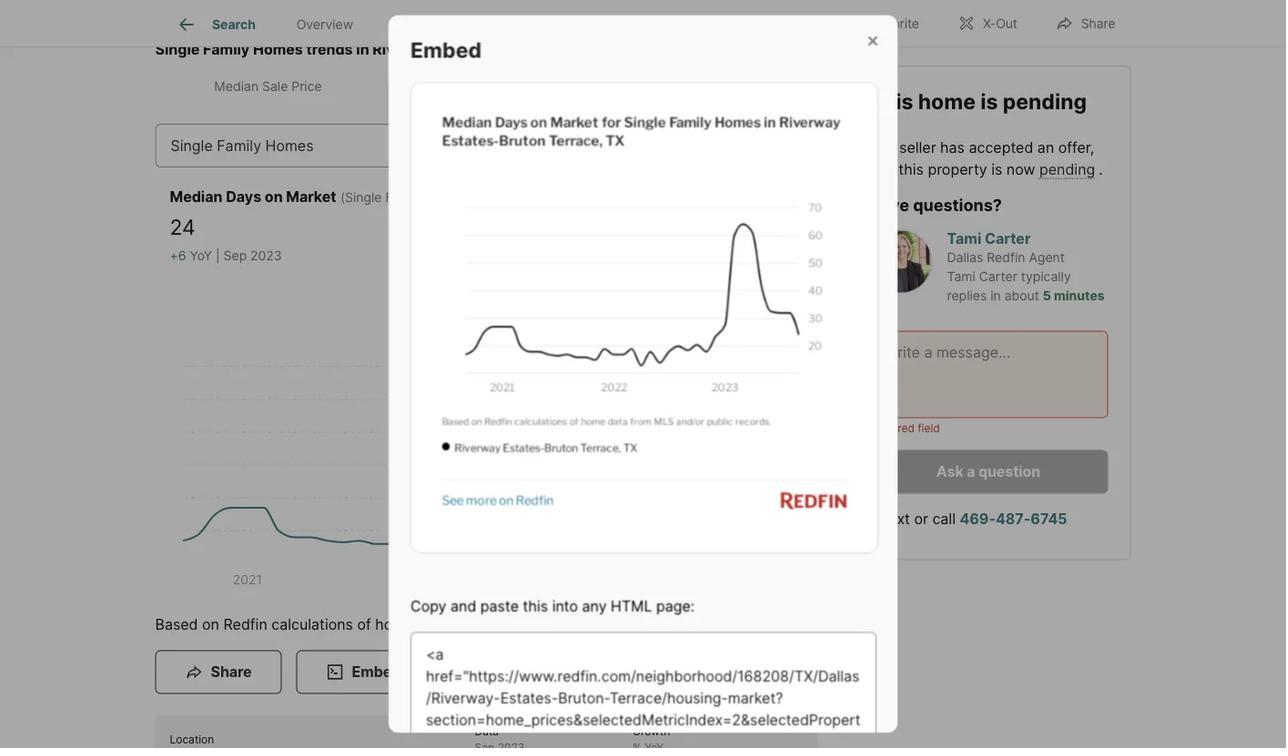 Task type: vqa. For each thing, say whether or not it's contained in the screenshot.
Embed "Dialog"
yes



Task type: describe. For each thing, give the bounding box(es) containing it.
pending .
[[1040, 160, 1103, 178]]

sale & tax history
[[531, 17, 636, 32]]

# of homes sold tab
[[377, 64, 596, 110]]

bruton
[[502, 41, 550, 59]]

469-487-6745 link
[[960, 510, 1068, 528]]

have questions?
[[869, 195, 1003, 215]]

redfin inside tami carter dallas redfin agent
[[987, 250, 1026, 265]]

<a href="https://www.redfin.com/neighborhood/168208/TX/Dallas/Riverway-Estates-Bruton-Terrace/housing-market?section=home_prices&selectedMetricIndex=2&selectedPropertyType=6&selectedYear=1"> <img src="data:image/png;base64,iVBORw0KGgoAAAANSUhEUgAAA3gAAAJUCAYAAABHd4S3AAAAAXNSR0IArs4c6QAAIABJREFUeJzs3XlcVnX+//8n+4XiCiqJKKIoKKZm5VouuVTjVjmljU2OU9b4rUmtZmrq09g4mTUtVraYjZlpqVlmruUSAeZuai64IS4hKioqChfLxe8PfpzhEpQLvODA4XG/3biJF+e6rtc5533OdZ7XeZ/38cjLy8sTAAAAAKDK8zS7AAAAAACAexDwAAAAAMAiCHgAAAAAYBEEPAAAAACwCAIeAAAAAFgEAQ8AAAAALIKABwAAAAAWQcADAAAAAIsg4AEAAACARRDwAAAAAMAiCHgAAAAAYBEEPAAAAACwCAIeAAAAAFgEAQ8AAAAALIKABwAAAAAWQcADAAAAAIsg4AEAAACARRDwAAAAAMAiCHgAAAAAYBEEPAAAAACwCAIeAAAAAFgEAQ8AAAAALIKABwAAAAAWQcADAAAAAIsg4AEAAACARRDwAAAAAMAiCHgAAAAAYBEEPAAAAACwCAIeAAAAAFgEAQ8AAAAALIKABwAAAAAWQcADAAAAAIsg4AEAAACARRDwAAAAAMAiCHgAAAAAYBEEPAAAAACwCAIeAAAAAFgEAQ8AAAAALIKABwAAAAAWQcADAAAAAIsg4AEAAACARRDwAAAAAMAiCHgAAAAAYBEEPAAAAACwCAIeAAAAAFgEAQ8AAAAALIKABwAAAAAW4W12AWWxf/9+HTx4UJLk6empPn36yNfXt8h0qamp2rRpk/H/jh076oYbbnB7HQ0aNNAtt9wiSYqLi9PFixfVpk0bhYWFue29XKnl0KFD8vDwkCT5+PioXr16CgsLU/369SusjsqqsrSZdevW6fz582rbtq2aNWvmttcti9OnT2vXrl3KyMhQw4YNdfPNN5f7e166dEnr16/XsWPHlJOToxtuuEFdunRRUFCQ03QVuR1t2LBBZ8+edds6KdzWrqZ169Zq0aLFdb9XSYpbju6c34J59fT0VN++feXt7fyRsmvXLh09elQ+Pj7q16/fdb1XZeTudnq1tuPj46PAwEBFRUXJ39+/XGuwEle2xdDQULVr166CKqqcDh48qP379zs95unpqYCAADVt2lRNmzY1qbKKcerUKW3ZssWlaTt16qRGjRqVc0WVU2mXU82aNRUXF6e8vDw1adJEN954Y5HptmzZolOnTqlRo0bq1KmTu0uu1qpkwFu0aJG++uor4////ve/deeddxaZbtasWZo3b57x/xdffFFDhw51Wx3fffed5s2bp+joaM2aNUuSNGnSJJ09e1ajR4/W2LFj3fZeJblymRTWsmVLDR8+XEOGDDECYHVTWdrMf/7zHx0/flxPPPGERo0a5bbXnTVrlmJiYjRs2DANHDiwxOm3bt2qv/71r7Lb7ZKkNm3aaPbs2W6rpzhLlizRm2++qfT0dKfHPT09NXjwYD3zzDOy2WySKnY7evPNN3X48GG3rZNrbYsFHnnkkQoJeMUtR3fOb+F5vfnmm4sE9blz52rVqlWSZMmA5+52WlLbsdlsGj58uMaOHStPT89yqcFKXNkW+/Xrp1dffbVUr1va/W15v871+vrrr6+5nJo2baoJEyaoR48e5fL+Zi+HLVu26KWXXnJp2n/+858aNGhQOVdUOZV2OQ0YMED//e9/lZSUJD8/P82fP19NmjQxpklISNDYsWPlcDj08ssvl1fZ1VaVDHhXWrp0aZGD9ZycHH3//fcVXkvBh+6V32RXpIEDB8rDw0MnTpzQjh07dPDgQf373/9WXFycXnvtNVNrqywqU5txhx07dmjXrl3q2rWrS9N/9dVXstvtCgsL09///vdyP8u7fv16YwceHR2tvn37ymazKSEhQUuWLNG3336rgIAAjRs3TlLFbkd5eXnl9tq9e/dWzZo1izxeUWcMiluO5Tm/1U15ttOHH35YtWrVkiSdP39eq1atUkpKimbNmiVvb289/vjj5V6DlVxtW7zppptK/Vql3d+W9+u408iRIxUQEKDc3FwdOXJEa9eu1dGjRzVhwgTNnDlT0dHRbn9Ps5dDeHi47r33XuP/p0+fVlxcnKT8z6tWrVoZf6uIL+Yqq9IuJ19fX/3zn//U6NGjZbfbNXnyZH3wwQeSpNzcXE2aNEkOh0M9evTQ7373u4qdmWrAEp8IGzdu1KlTp9SwYUPjsZ9//lnnzp2r8FrmzZsnu92uevXqVfh7F3jiiSeMb9LPnz+viRMnKi4uTj/99JNmzpypMWPGmFZbZVGZ2ow7lLbugum7d+9udC8uT/Pnz5eU/03wJ5984nQwOnDgQMXHx+uxxx4zHqsM25E7/P3vfy9yVqsiWWU5VlbluXxHjBjh1Hb++Mc/asiQIbp8+bKWLFliBDzWsWvcuS2663OiMn7ejBw50mk5xcXFafz48XI4HFqxYkW5BDyzl0NkZKT+8Y9/GP/fvn27EVz69++vBx980KzSKpWyLKd27drpwQcf1Ny5c7Vp0yYtW7ZMv/vd7zR37lzt27dPAQEBTq8J96nSAS88PFyJiYnKy8vT8uXLnbobLVu2TJIUFRWlvXv3Fvv8vLw8rVu3TjExMUpLS1NwcLAGDBhQ7Lfr6enpWrhwofbu3asGDRpo8ODBxb7m0qVLlZqaql69eqlDhw7G40lJSVq5cqWSkpJkt9vVqFEj9e3b1+m6pzlz5ig1NVV9+/ZVeHi4vvrqK/3666+qV6+e7rvvPkVGRpZ6GdWpU0eTJ0/Wvffeq9OnT2vu3LkaNWqUcf1ZSXXFxsZq27ZtqlWrlv785z87vfbhw4e1ePFidenSRV26dJEkbdu2TatXr1ZKSopq1qypjh076u677za63hXH4XAoLi5OcXFxSktLU6NGjTRgwIAi/bXdsXyut82UZj3eeeedCg4O1pw5c5ScnKzJkydfta64uDht3bpVYWFhRpdQV9rnjz/+qB07digpKUmSFB8fr4sXL8pms+mJJ54o8j4xMTHavn27EhMTJeV3uZg6dapatmxpdI0p7fpwZT5TU1MlSf7+/kXONHTo0MFpW5GK345Ku/7PnTunZcuW6ejRo0pPTzfWVevWrfXRRx8pNTVVEydOlMPhKHadlGb/UBal3SeEhYVp3rx52rVrlxo2bKiHHnpIoaGhxr5p9+7datiwoUaOHGlcN1rccrxyfku7jbtDWbb5ssy/VLr1WNr9lzvaqavq1aunkJAQHThwQJcuXbpqDfHx8dqyZYtq1qypRx991Ok10tLS9Nlnn6lFixYaOHCgy8vmatv64MGDtWHDBgUHB2v48OHG9Pv27dOKFSvUoUMH9erVy3i8YP8zZswY1ahRQ5L7P4Ou17XagKv725LmydXXKc+266rCXwBmZWUZv19r/z9jxgxdunRJgwYNcjrjVfCc3r17q3379i4vh4o8RnDF9W43kydPLvHz05XPh4JlExsbq7i4OJ0/f14hISEaMmSIwsPDy1RzefjLX/6i2NhYHTt2TG+//bbCwsL08ccfS5ImTJjg9EU73KdKB7wOHTooJydHR48e1dKlS42D9YsXLyo2NlaSNGjQoGIP1u12u55//nnFxsaqZs2aatasmTZs2KB58+bpkUceMb4dlaQzZ85ozJgxOnLkiDw8PNSgQQMtXLhQdevWLfK6Cxcu1PHjx1W3bl3jA3/x4sV69dVXlZOTo+DgYEn5B/QLFy50usar4LlpaWnasmWLUlJSjNddsmSJ5syZo5YtW5Z6Ofn7+6t3795asGCBLl26pD179qhDhw4u1WW32zVnzhxJUpcuXdS2bVvjdT/77DMtXbrU+GCdPn26ZsyYIT8/P0VERGj//v1asWKFPvvsM02fPt14j8IyMzP17LPPav369fL09FSDBg0UExOj+fPna8SIEXr66aeLLNvrWT7X02ZKux69vLy0cuVKnTx5Up6enlcNeDExMfr73/+uunXravr06ZJcb5/r1q3Tt99+a7zW3r17tXfvXvn5+RUb8OLj452m37dvn/bt26du3bpp4MCBZVofrsxny5YtlZCQoH379unpp5/WiBEj1KFDh6t2KytuOyrN+o+JidE//vEPORwO9ezZUzVr1tSKFSv0+eefKygoSJcvX1a3bt0kFd9lsTT7h7Ioyz5h06ZNOnXqlPEaa9eu1SuvvKKXX37Z6fHVq1fr66+/VkBAQLHL8cr5Lc02XlrFLduybvNlmf/SrMey7L+ut52WxtGjR3XkyBFJcuoKdWUNeXl5xvq85ZZbnL48Wbx4sT7//HNNmDChVMvmatt6v379NGfOHHl6eurOO+80PhPnz5+v7777TnFxcU4B791339Xly5f11FNPGfW48zPoepXUBlzZ37oyT668Tnm3XVetWLHC+P322283fr/W/n/mzJnKzs5Wq1atnALe3Llzdfr0adWrV0/t27d3aTlU9DFCSdyx3UyePPmaf3P18yEjI0PPPvusNmzYYBybxsTE6Msvv9T//d//GdcKlvfnWUlsNpteeuklPfroo0pLS9PDDz8sKX97vtrJEly/Kn+bhLvvvltS/rcdu3btkiStWrVK2dnZateundMFnYW9++67io2NVXR0tJYsWaLZs2dr4cKFCgwM1CeffKKNGzca07799ts6cuSImjRposWLF2v58uVauHChateuXWJ9OTk5mjt3rnJycjRx4kQtXbpUS5cu1ciRIyVJn3zySZHn/PDDDxo1apRiYmI0e/ZsBQQEKCcnRytXriz18ilQeDkkJye7XFfv3r2N67OWLFlivEZGRobWrFmjkJAQde7cWWlpaZo5c6b8/Pz0zTffaNasWVq6dKmeeeYZ1alTxziDc6W33npL69evV4sWLbR8+XItW7ZMc+bMUUBAgL788kunnb+7lk9Z2kxZ1uNnn32mhg0baty4cVcd/GDjxo16/vnnjXBXMAqeq+3zmWee0cqVK40Dqz/96U9auXKlcTbySk8//bRWrlxpdLO58847tXLlSiOUlWV9uDKfo0ePVkBAgCTpp59+0uOPP66+ffvqhRdeUHx8/FXPohXHlfU/ZcoUZWVladKkSXrttdf00ksv6csvv1SNGjWUmpqqadOmacqUKZKKDyGl2T9cy6xZszR9+nTjZ+nSpWVqS6tWrdKYMWMUExOjqVOnSso/GzNhwgSNHj1aMTExev311yXlfyF1rfqunF9Xt/GSDB06VL169XL6WbNmTZHpytLGyjr/rq7Hsu6/ruV691NvvvmmJk2apEmTJmn8+PEaMWKEsrKy5Ovre83BVLp3724cFF65LBcvXixfX18NHDiwTG38ym29a9eustlsxlkE6X9nWyTpyJEjxtmZpKQkHT16VL1795aHh4fbP4NK8sILL2jcuHHGz5XbmSttoKT9ravz5Mp+26y2+9JLL+npp5/WhAkTNHz4cL3yyiuqVauW/vGPf+i2224rMr0r+/+rcWU5mHGMcC3u2G6u9bfSfD689dZb2rBhg5o2barvvvtOy5cv17vvvitJmjx5so4fP17mmt2tY8eOeuCBB4z/22w2vfjii+X+vtVZlQ94d911l/F7wc6/YOdwtYs2L1y4oG+++UaS9P/+3/8zglpwcLAeeughSfmjSkn5Z3ZWr14tSRozZowaN24sKT8w3XrrrSXW5+3trQULFmjt2rVOo0P16dNHkpSSkqLs7Gyn54waNUrDhg1TQECA2rRpYxyMl+Ugo0DhobXtdrvLdXl7exvfsPzwww9GF43Vq1crIyNDQ4cOlYeHh9LS0pSbm6usrCzt3LnTmG748OGaPXt2sf3209LS9N1330nKP4Vf0O8/MjJSw4YNkyTjm1t3Lp+ytJmyrMfu3bvrk08+0ciRI4sdrXDnzp16+umnlZ2d7RTuStM+bTabgoKC5OPjI0mqXbu2goKCij27LOW3g6CgIKOLbo0aNRQUFKSAgIAyr4+S5lPKv/Zu5syZTt+0p6en6/vvv9e4ceM0atQonT59utjnXqmk9Z+Tk2P83qZNG+N59erVM4a3Pnv27FVfvzTLvyTz5s3TjBkzjJ958+aVqS09/PDDGjp0qAICAtSjRw/jgHfkyJHGsujTp48Ros+cOeNSfZJc3sZLkpmZqfT0dKefK8NkWdtYWea/NOuxLPuvklzvfmrVqlVavHixFi9erLi4ONntdkVFRWnGjBlFujQX5unpaXzDv3r1amPU2m3btuno0aPGaKZlaeNXbus2m03du3eXlH/WXJJ+/fVXp2uqCh7/6aefJP2vnbv7M6gkW7duVXx8vPGzfft2p7+70gZK2t+6Ok8lvY6ZbXfTpk366aefFBsba9xi4lq3dXFl/3+lgvVV0nIw6xjhasr62XCtZXTl31xtQ2lpacbxy9ixY41u6d26ddMHH3yg9957T0FBQW79PLtehQc0ys7OLjKiNtyrSnfRlKSQkBC1b99eO3bs0A8//KAHHnhAO3bskLe3t/r27as9e/YUec7evXuNA6i5c+cajV/KP7slybgnzKFDh5STkyNJ13Vx8fnz57VgwQIlJCQoNTXVqUvRlWcvrrw/mztGRzt//rzxe506dUpV17333qvPPvtMFy5cUGxsrPr27avvvvtO3t7eRheA0NBQhYWFKSkpSc8//7xsNps6duyonj17asCAAcZocIUlJCQYy7bwgbgkoxtOUlKS0tPTjQM36fqXT1naTIHSrMeOHTvKy8ur2NfZu3evZs2apczMTEn533QXBLzStE93Kuv6uNZ8FhYeHq5p06YpOTnZOIDYunWrHA6H9uzZo4kTJ+r9998v8XVKWv/e3t669dZbtWnTJn388ccaP368/P399cMPP+jw4cMKCAhwOkC+cr25c/k//vjjTmG78OAF17NPKFjehddD4cevNVJmcWdLXdnGSzJr1iw1aNDA6bF///vfWr9+vfF/d23zrsx/adZjWfZfJbne/dQbb7yhwMBAXb58WePHj1dWVpZat27t1EXxaoYOHaoZM2YoMzNTK1eu1LBhw4wzHffdd1+Z23hx23qfPn20Zs0abdy4UZmZmYqNjZWHh4ceeughzZ49WzExMRo1apRiY2NVt27dIqNWuuszqCRTpkxx2v6u/BLMnW2gNNt2cdzddnNzczVlyhSn9w4KCtJf/vKXIu/97rvvKjAwUHl5eUpJSdGXX36pLVu26NFHH9XkyZPVt29fp+ld3f8X5urtmsw6Rrgad243Jf2tpDa0d+9eY9lceR1d4ev0duzYYcrxxJUuXbqkt99+2/h/bm6uJk6caIwKDPer8mfwpP+dkbl48aKee+45SfnfilztLMbFixeN33NycpSVlWX8BAUFqWfPnsaHUOFvGIobYtkVs2bN0n333af//ve/8vX1Vb9+/Sq83/GOHTuM3wsuNHa1rsaNGxvXKy1ZskTHjx/XL7/8ottvv934wPTy8tLHH3+sYcOGqX79+srMzNT69es1ZcoU/f73vzcG9Sis8EABV968t+ACfCm/K467lbbNSO5dj2vWrFFOTo6xLt59911jZ12a9ulOFbU+GjdurBEjRujDDz/U4sWLFRERISm/u6q7vtGbPHmyunbtqmXLlqlv377q3r27Xn75ZbVu3VrTpk1zWs9XhiF3Lv+hQ4dq2LBhxk/B9Uhm7hOKC3+ubOMlCQ4OVqNGjZx+rgxgFbnNl2Y9lmX/Vd6io6PVrl07de7cWXfccYek/Ouh0tLSSnxuUFCQcb3Ut99+q/T0dK1Zs0YtW7bUjTfe6NY23qNHD/n6+sput+vnn3/WTz/9pPbt2+u+++6TlH+z+4MHD2rnzp26/fbbnQ5m3fkZVJKCwZwKfq68Kby72oA7tm13t12Hw6FFixYZZ4QXL1581W78rVq1UuvWrRUZGalevXrp3XffVe3ateVwOIxrxK+XqwHPzGOE4lTUZ7Mrbejy5cvG71cuGzNqLsk777yjlJQU3XDDDcY1fwkJCeV+/93qzBKxuV+/fnrjjTeUk5Nj7IQLrrMqTuELjp955pkiO/rCCg89ffr0aQUGBpaqtt27d2vatGmSpNmzZxsH9Hv27Cn2WpvykJCQoHXr1knKP2ho3Lhxqeu67777tG7dOq1fv97YyRe+H4ok1a9fX88995yee+45HT58WJs3b9bs2bOVkpKiGTNmFLmZbOH1cOLECadvSE+cOCEp/5u48rhHW2nbjLvXo81m09SpU9WgQQPdf//9OnLkiBYuXKjhw4eXqn26U3muj5SUFCUkJDgNuCBJN9xwg4YMGaI33nhDUv6H0ZWhoCzWrVunXbt2afTo0brpppsUEBCgRo0aFTnDJBUNPOW9/M3eJ1zt7J4r2/j1qshtvrTrsbT7r4o0dOhQrVixQna7Xd98841Gjx5d4nPuu+8+/fjjj0pISNDrr78uu91uhC53tvGaNWuqS5cuio2N1axZs5SUlKRx48YpJCRELVu21MGDB/Xyyy8rLy/P6GYmlX47qIj2eb1twF3bdnm03ZUrVyo3N9d4jquja/r5+alOnTq6cOGCsY1WFDOPEUqqp7w+m11tQwWXC0n5y6LwmBB5eXnKy8uTp6enaccThW3evNk4c/j888+ra9euWr9+vXbs2KEZM2aoV69eRUb9xPWzxBm8OnXqqEePHsb/AwICir0YuECbNm2MRv/JJ584dVs4dOiQnnzySeOi04iICOPbkcKjSTkcDu3bt6/E2gqmqVOnjtPIZ5s2bXJl1q7L2bNntXDhQo0dO1YOh0Pe3t4aP358merq3r27GjVqZNwLp3Hjxk4XticmJuqFF14wBi1p3ry57r//fuNApLj73BReD4UvlM7NzTX6lvfp06fU3T9cUdo24+71+OCDD+rmm29Ws2bNjG/mZsyYoYsXL5aqfRYouNlx4W/rSqu81kdSUpKGDx+uZ599Vl999ZVTwLh06ZJxjWtgYKDbhkt+9dVXdfHiRe3cuVMxMTGKiYnRsmXL9P3335d4kFKW5V8aZu4TrqWkbdwdKnKbL816LMv+qyJ16tRJoaGhkqSvvvrKONt/LZ07dzYGjFq+fLlsNpvRc8HdbbwguBV0b+/Zs6ek/AFSpPyubTVr1nRqT+7+DLpepWkDV9vflnaervY65dF2g4KCnM6uF75U42pyc3O1YMECHTt2TJJcDgcF4bGgC6CUf0uegrPPV57Bc2U5VPQxQnHK+7NBcr0NRUZGKiQkRJK0aNEip7/NmDFDd9xxh3bu3Fmqms+cOaOJEydq4sSJ2rJly3XNR4GMjAxNmjRJUv6gbt26dZOHh4defPFFeXt7Kzs7Wy+//LLTlw9wD0ucwZPyz74UXMzdt2/fIn2wC/P09NSLL76ov/71r8bwtJ07d9bp06e1bNky5eTkGDtHX19fjRgxQjNnztTcuXNlt9sVHR2t1atX65dffimxroLuZ+fPn9czzzyjTp06affu3frxxx/dMNfFe+CBB5Sdne10Cr9mzZqaOHGi2rdvX6a6vLy8dM899+ijjz6SJN1zzz1OO+mjR4/q+++/V2xsrO677z41bdpUp0+f1sKFCyXJuLC/MA8PD73wwgt66qmntGDBAp09e1atW7fWzz//rB07dqhevXrGcNrloTRtxt3rsXD3kjFjxmj58uU6f/68ZsyYoQkTJrjcPgs0adJEJ0+e1BdffKHExETVrVu31CNUldf6aNq0qbp06aLVq1frtdde06effqqwsDBlZWUpISHBuA5x/PjxbvugHjdunKZMmaItW7YU+aDy9PTUY489ZtxT68prYkqzfygLM/YJhV3tGqCStnF3qMhtvjTrsSz7r4o2ZMgQTZs2TadPn9bq1at15513XnN6Dw8P3XPPPXrvvfck5R9cFZwdd3cb79mzp7y9vZWTk6PmzZsbYbRXr16aMWOGJOm2224zBtOQ3P8ZVJKr9dAIDQ3V119/Xao2cLX9bWnn6WqvY2bbHT16tHx8fJSbm6vU1FRj/+zt7V3srXeKEx0drfXr1+vTTz9VSkqKLly4oE2bNsnLy0vZ2dlF1tvVloPZxwhXKu/PBsn17cLDw0P/+Mc/9Ne//lULFy7U+fPn1bFjR+3du1dLlixRx44dFR0dXaqaz507p6VLl0qSWrRoUeSee2Xx3nvvKTk5WXXq1HG6pUXz5s01evRoffzxx9q9e7fmzJlj3D4B7lElz+D5+flJcr5wtkePHkZ3ysIjDxX+QCncJaFLly766KOPFBUVpV9++UUfffSRvv76azVv3lwff/yxOnbsaEz72GOPafjw4fL29tbChQs1adIkhYWFGaMhFdRTuKaC92rXrp3+8pe/yNvbW7GxsZo6daoyMzM1Y8YMeXh4yNPT0zioLXhu4de71uPFLRMpf8dgt9uN+yI9/vjjWrRokfFtamnrKjBgwABJ+R+0V17Y3qtXL73zzjtq1qyZ5syZY9zs1MvLS3/729+MrkFX6tq1qz788ENFRkZq9erVev/997V9+3bddtttmj17tlOXOncsn7K2mdIsr4LnF9cFpuBvhWtt0KCBMQTyggULlJqaWqr2KeXfLDQyMlI5OTmKj483vs29moLlUHhepdKtj2vNZ2Genp6aMmWK/vWvfyk6OlqnT5/Wpk2btH37dtntdrVv317vv/++0wHrldtR4cdKWv+HDx/WV199pZtuuknvvPOOpk6dqsmTJ+vFF1/UoEGD5HA49OGHHxojaRa3Tkq7/AsreD1PT88iy1dyzz6h4MuIKx+/cl6KW47FzW+Ba23jxSmo42rzWvAehf/mjm3e1fl3dT2Wdf91Pe20OAXz5eXlVeQLp0GDBhnPLRhZ8Go1FBg8eLACAgLk7e2t3//+905/K00bL2lbr1WrlnGNXMH1glL+6IvNmjWTpCKDc7j7M6g4hZehw+G46o9UujZwtf1taefpWvvt8m67V1tOycnJOnLkiDHEfrNmzTR06FDNnTvXaRTka7WJv/3tb2revLnsdru+/fZbnTp1Sp988olxxunKQTWutRwq6hihuOkLz2cBd21iS9//AAAgAElEQVQ3V/tbadpQ586d9cEHHygyMlKrVq3S66+/ruXLl2vw4MF65513jDOjrtZceF6v9YW3K8tJkg4cOKAFCxZIyr9FU+FLnqT822JERUVJyr+X47VGt0bpeeRda7i1aiItLU3nzp1TvXr1rjnIxuXLl3Xq1CljWPnSyMzMVEpKiurXr+/S/fMqSmnqWrp0qSZOnKj+/ftf9abdUv5QwmfOnJG/v3+pbrB67tw5nT9/Xg0aNCjzgDblzYz16Gr7dLfyWh8ZGRlKTU2Vw+FQgwYNnM5musP48eMVFxenadOmFXsD5L59+yotLU1fffWVmjdvXuLrldfyr4z7BFe3cXepyG3e1fVY1v1XVWbWPkYqn8+g63W9bcDd23ZVbLt5eXlKTk6Wr69vsdc+l0VlO0Yoz+2mtG3o3LlzunDhgoKDg68ZZEuqefbs2fr888/1zTfflGn0YFQeBDxcU0pKiv7v//5PdrtdCQkJ8vHx0dy5c025UBdwxRtvvKF58+YpKipKjz32mFq0aCF/f3+dO3dOy5cv16effqobb7xRM2fONLvUSoFtHJUZ7ROoOMOGDdOoUaOcejWharLMNXgoH9nZ2UpISJC3t7c6dOigsWPH8sGKSu3JJ59UjRo1tHz5co0bN87pb/Xr19eDDz6oxx57zKTqKh+2cVRmtE+gYqSkpOiWW27R7373O7NLgRtwBg+AZV26dEnnzp1TXl6eAgICilwDAAAAYDUEPAAAAACwiCo5iiYAAAAAoCgCHgAAAABYBAEPAAAAACyCgAcAAAAAFkHAAwAAAACLIOABAAAAgEUQ8AAAAADAIgh4AAAAAGARBDwAAAAAsAgCHgAAAABYBAEPAAAAACyCgAcAAAAAFkHAAwAAAACLIOABAAAAgEUQ8AAAAADAIgh4AAAAAGARBDwAAAAAsAgCHgAAAABYBAEPAAAAACyCgAcAAAAAFkHAAwAAAACLIOABAAAAgEUQ8AAAAADAIgh4AAAAAGARBDwAAAAAsAgCHgAAAABYBAEPAAAAACyCgAcAAAAAFkHAAwAAAACLIOABAAAAgEUQ8AAAAADAIgh4AAAAAGARBDwAAAAAsAgCHgAAAABYBAEPAAAAACyCgAcAAAAAFkHAAwAAAACLIOABAAAAgEUQ8AAAAADAIgh4AAAAAGARBDwAAAAAsAgCHgAAAABYBAEPAAAAACyCgAcAAAAAFkHAAwAAAACLIOABAAAAgEUQ8AAAAADAIgh4AAAAAGARBDwAAAAAsAgCHgAAAABYBAEPAAAAACyCgAcAAAAAFkHAAwAAAACLIOABAAAAgEUQ8AAAAADAIgh4AAAAAGARBDwAAAAAsAgCHgAAAABYBAEPAAAAACyCgAcAAAAAFkHAAwAAAACLIOABAAAAgEUQ8AAAAADAIgh4AAAAAGARBDwAAAAAsAgCHgAAAABYBAEPAAAAACyCgAcAAAAAFkHAAwAAAACLIOABAAAAgEV4m10AAAAAAOu5ePGifvvtt2L/VqNGDTVt2tT4f0pKik6cOCEfHx+Fh4erRo0aFVWm5RDwAAAAALjd+fPndfDgwSKPp6amqmnTpkbAi4+PV1JSklq2bKm0tDRt3rxZ/fv3V0hISEWXbAkEPAAAAABu16RJEzVp0sTpsfT0dC1cuFCdOnWSJCUmJurgwYO6//77jbN2e/bs0dq1azV8+HD5+PhUeN1VHdfgAQAAAKgQGzZsUGRkpOrUqSMpP8xFREQ4dcmMioqSw+FQUlKSWWVWaQQ8AAAAAOXu5MmTOnr0qDp06OD0WFBQkNN0Hh4eCgwMVEpKSkWXaAl00XTBpUuXlJaWZnYZAAAAgGnq1at3XYOfbN26Va1atZLNZpMkZWdnKzc3V35+fkWm9fPzU2ZmZpnfqzoj4LmgRo0a8vf3N7sMAAAAwDSenmXv/Jeamqrjx49r2LBhRV4vLy+vyPR5eXny8vIq8/tVZwQ8F3h4eMjDw8PsMgAAAIAqac+ePQoODlb9+vWNx7y8vGSz2ZSenl5k+vT0dEbRLCOuwQMAAABQbnJycnTo0CG1bt26yN9CQ0N1/Phxp8cyMzN19uxZhYaGVlSJlkLAAwAAAFBujh07puzsbDVr1qzI3zp27Kjk5GQlJCRIyg+DcXFxCg4OVuPGjSu6VEugiyYAAACAcnPs2DHVq1fPGFylsLp16+quu+5SXFycNmzYIIfDodDQUPXv39+ESq3BI6+4qxoBAAAAoAJlZmbKx8eHwVWuEwEPAAAAACyCa/AAAAAAwCIIeAAAAABgEQQ8AAAAALAIAh4AAAAAWAQBDwAAAAAsgoAHAAAAABZBwAMAAAAAiyDgAQAAAIBFEPAAAAAAwCIIeAAAAABgEQQ8AAAAALAIAh4AAAAAWAQBDwAAAAAswtvsAgAAAFC1bdmyRZs3b9amTZt06tQptWnTRuHh4YqIiFBERISaNWtmdolAteGRl5eXZ3YRAAAAqFpWr16tl19+WfHx8SVO26BBA40aNUpjxoxRy5YtK6A6oPoi4AEAAMBliYmJGjdunJYsWSJJCgkJUbt27dS+fXu1bdtWderU0d69e5WQkKCEhATt3btX58+fN57fvXt3jR49WiNGjJC/v79ZswFYFgEPAAAAJbp48aImTpyo9957T9nZ2YqIiNDs2bPVpUuXEp8bFxenDz74QF9//bWys7MlSY0aNdKnn36qu+66q7xLB6oVAh4AAACu6eTJk+rWrZsSExPl4+Oj5557Ti+++KJ8fX1L9TqnTp3SjBkzNH36dB07dkyS9Mc//lHvvPOO6tatWx6lA9UOAQ8AAABX9dtvv+n2229XYmKibr75Zs2ePVtRUVHX9ZrZ2dl67bXXNGnSJGVlZalRo0aaM2eO+vbt66aqgeqLgAcAAIBi/fbbb+revbuOHDmioUOHauHChfLy8nLb6+/evVsPP/ywtm7dKkn605/+pHfeeUe1atVy23sA1Q0BDwAAAEUUDnd9+/bVihUr5O3t/jtsORwOTZ06VS+++KIyMjIUGRmp2NhYNWjQwO3vBVQHBDwAAAA4KRzubr/9dn3//fey2Wzl+p5bt25V3759lZaWRsgDrgMBDwAAAIacnBzddNNN+vXXX9WpUyfFxsaqRo0aFfLee/bsUb9+/ZScnKzIyEitW7dO9evXr5D3BqyCgAcAAADDCy+8oMmTJysoKEh79+5VUFBQhb7/0aNH1atXLx0+fFjt2rVTTEwMIc8Czp8/r+PHjysrK0s33HCDgoODi0yTkpKiEydOyMfHR+Hh4RX2xYLVEPAAAAAgSdq4caNxX7sVK1bozjvvNKWOU6dO6Y477tCuXbt04403auPGjeXeRRTlZ/v27dq5c6eaN28uT09PJSYmqmXLluratasxTXx8vJKSktSyZUtlZGQoKSlJ/fv3V0hIiImVV00EPAAAAOjy5cuKjo7W4cOH9dRTT2nq1Kmm1nPu3Dn169dPW7du1ZNPPql3333X1HpQNsnJyfrhhx80bNgwBQQESJLS09OVkZFhXGOZmJio2NhY3X///cZZuz179mjr1q0aPny4fHx8TKu/KvI0uwAAAACYb8KECTp8+LCio6P1+uuvm12O6tWrpwULFsjPz0/Tpk3Tvn37zC4JZbBz505FRkYa4U6SAgICnAbQ2bNnjyIiIpy6ZEZFRcnhcCgpKalC67UCAh4AAEA1t2LFCk2fPl2StGDBAvn6+ppcUb7w8HA9/fTTysvL05tvvml2OSiDEydOGGEuPT1daWlpcjgcTtOcPHmyyLWeHh4eCgwMVEpKSoXVahXuv5mJBWVkZOjChQtmlwEAAFAuHn30UUnSq6++qvr16+vkyZMmV/Q/f/jDHzR58mR9/vnnevbZZ1W7dm2zS6q2ateuLX9/f5enz8nJUXZ2thITE7Vp0yZ5enoqNzdX2dnZ6tq1q1q1aqXs7Gzl5ubKz8+vyPP9/PyUmZnpzlmoFgh4LvDz81O9evXMLgMAAMDtFi5cqN9++0033XSTJkyYYHY5RdSrV09jx47VBx98oFWrVumRRx4xu6Rqq6w3urfZbLrnnnuMgXJ27dqlmJgYBQUFqU6dOpKk4oYFycvLk5eXV9kLrqYIeC7w9PSsNF0VAAAA3OmLL76QJI0bN67SHu88/vjj+uCDD/TZZ59p7NixZpcDF3l7e8vPz0+NGzd2GgU1Ojpav/zyi44dO6b69evLZrMpPT29yPPT09MZRbMMuAYPAACgmsrKytKqVavk6+urBx54wOxyrqpdu3aKiIjQpk2blJCQYHY5KIWQkBAdO3bM6TGHwyGHw2F8oRAaGqrjx487TZOZmamzZ88qNDS0wmq1CgIeAABANbVmzRplZWWpV69elfbsXYGRI0dK+t8ZR1QNHTt21KFDh3TgwAFJ+eEuPj5eHh4eat68uTFNcnKyEd5zcnIUFxen4OBgNW7c2LTaqyrugwcAAFBNPfnkk5o2bZreeustjR8/3uxyrmnXrl1q166d2rVrp507d5pdDkrh+PHjWrdunex2u3Jzc1WvXj3ddtttCgwMNKZJTk5WXFycMjIy5HA4FBoaqp49e1b6Lx4qIwIeAABANRUdHa3du3dr7969ioyMNLucEoWHh+vw4cNKTEw0zv6g6rDb7fLw8LhmaMvMzJSPjw+Dq1wHumgCAABUQxkZGdq9e7eCgoKqRLiTpMGDB0uSFi1aZHIlKAs/P78Sz8jZbDbC3XUi4AEAAFRDP//8sySpc+fOJlfiukGDBkmSli5danIlQOVFwAMAAKiGNm7cKEm65ZZbTK7EdT179lTNmjUVGxurS5cumV0OUCkR8AAAAKqhDRs2SKpaAc/b21t9+vRRbm6uVq9ebXY5QKVEwAMAAKiGtm7dKkm69dZbTa6kdPr37y9JWrlypcmVAJUTo2gCAABUM2lpaapXr55CQkKK3GC6stu/f79at26tJk2aFLmBNgDO4AEAAFQ7BWfvbrzxRpMrKb1WrVqpadOmOn78uHHzbAD/Q8ADAACoZgpuFF4VA570v26aa9euNbkSoPIh4AEAAFQzO3bskFR1A17v3r0lST/++KPJlQCVDwEPAACgmqnqAa9Pnz6SpFWrVplcCVD5MMgKAABANeJwOGSz2SRJmZmZ8vSsmt/3R0ZGat++ffr1118VHR1tdjlApVE1t2gAAACUSUJCgrKzs9W6desqG+6k/3XT5Do8wFnV3aoBAABQanv27JEkRUVFmVzJ9SHgAcUj4AEAAFQje/fulVT1A94dd9whiYAHXImABwAAUI1Y5QxeYGCgWrZsqYsXL2rXrl1mlwNUGgQ8AACAasQqAU+SbrvtNklSXFycyZUAlQcBDwAAoBpJSEiQZI2A16NHD0kEPKAwAh4AAEA1cfDgQWVlZSk8PFy+vr5ml3PdCs7g/fTTTyZXAlQeBDwAAIBqwkrdMyUpIiJCgYGBSk5O1pEjR8wuB6gUCHgAAADVxL59+yTl3yTcKnr27CmJbppAAQIeAABANbF//35J+We+rKJ79+6SpPj4eJMrASoHAh4AAEA1ceDAAUlSq1atTK7Efbp27SpJ+vnnn02uBKgcPPLy8vLMLgIAAADlLyQkRMnJyTp27JiaNGlidjlukZ2drZo1ayo7O1vnz59X7dq1zS4JMBVn8AAAAKoBu92u5ORk+fn5WSbcSZKPj49uvvlmSdL69etNrgYwn7fZBQAAAKD87d27V5LUunVrkytxv65du2r9+vX6+eefNWDAALPLQSEXLlxQcnJykcdtNpvCwsKcHktJSdGJEyfk4+Oj8PBw1ahRo6LKtBQCHgAAQDVQMMCKla6/K1BwHd66detMrgRXSkpK0vbt21W/fn2nx+vXr+8U8OLj45WUlKSWLVsqLS1NmzdvVv/+/RUSElLRJVd5BDwAAIBqoGCAFSuNoFmgV69ekvIHWnE4HPL05CqkyiIzM1Ph4eHq0aPHVadJTEzUwYMHdf/99xtn7fbs2aO1a9dq+PDh8vHxqahyLYHWDwAAUA0cPHhQkjW7aAYFBalZs2bKyMjQzp07zS4HhWRmZspms11zmj179igiIsKpS2ZUVJQcDoeSkpLKu0TLIeABAABUAwVdNFu2bGlyJeWj4AwRt0uoXDIzM+Xn56ekpCRt2rRJmzdv1okTJ5ymOXnypIKCgpwe8/DwUGBgoFJSUiqyXEugi6YL7Ha70tPTzS4DAACgzAoCXv369XXmzBmTq3G/du3aSZJ+/PFHPfDAAyZXY00BAQHy8/Mr1XNycnK0adMmhYaGKigoSJcuXdLy5csVGRmp7t27Kzs7W7m5ucW+rp+fnzIzM91VfrVBwHOBl5eX/P39zS4DAACgTOx2u1JTU+Xn56dmzZqZXU656N69uyRp27ZtHLeVEy8vr1I/p1+/frp8+bLq1KljPNa8eXMtX75cUVFRxuPF3Zo7Ly+vTO9Z3RHwXODt7S1vbxYVAAComgoGWGndurVlh57v3LmzfHx8lJiYqMuXLxfp8gdz+Pj4OIU7SQoJCZGnp6fOnTun+vXry2azFdtbLj09nVE0y4Br8AAAACwuMTFRkhQeHm5yJeXHx8dHt956qySuw6tMcnNzizyWnp4uh8OhmjVrSpJCQ0N1/Phxp2kyMzN19uxZhYaGVkidVkLAAwAAsLhDhw5Jklq0aGFyJeWr4H54GzZsMLkSSPlBbu7cudq/f7/RBfPChQtau3atgoKCFBwcLEnq2LGjkpOTlZCQICn/ur24uDgFBwercePGptVfVdHvEAAAwOKqW8DjDF7lEBAQoN69e2vz5s1at26dvLy8lJWVpebNm6tbt27GdHXr1tVdd92luLg4bdiwQQ6HQ6Ghoerfv7+J1VddHnnFXdEIAAAAyxgwYIB++OEHrVy5UgMGDDC7nHKTmpqqBg0ayN/fX+np6dzwvBLJyspSVlaW/P39rzlwSmZmpnx8fBhc5TrQ6gEAACyuupzBCwoKUosWLZSRkaGtW7eaXQ4K8fX1VUBAQInBzWazEe6uEwEPAADA4pKSkiTlD09vdQW3S6CbJqorAh4AAICFHT58WLm5uQoLC6sWZ0YKru1at26dyZUA5iDgAQAAWFjBLRKs3j2zQMEZPAIeqisCHgAAgIVVh3vgFRYdHa1atWopOTlZhw8fNrscoMIR8AAAACysIOSEhYWZXEnFuf322yVJcXFxJlcCVDwCHgAAgIUVBLzqMMBKgdtuu02SFB8fb3IlQMUj4AEAAFhYdQx4PXr0kMQZPFRP3OgcAADAwho1aqRTp07pxIkTCg4ONrucCpGTkyN/f3/l5OQoNTVVgYGBZpcEVBjO4AEAAFiU3W7XqVOn5OfnV23CnSR5e3sbt0v48ccfTa4GqFgEPAAAAIs6ePCgpOozgmZhvXr1kiT99NNPJlcCVCwCHgAAgEVVxxE0CxQEvJiYGJMrASoWAQ8AAMCiquMAKwW6du0qb29v7dq1S2fPnjW7HKDCEPAAAAAsqjqfwbPZbMZommvWrDG5GqDiEPAAAAAsqjqfwZOkPn36SJLWrl1rciVAxSHgAQAAWBQBj4CH6of74AEAAFhU/fr1de7cuWp9L7iAgABdunRJR48eVWhoqNnlAOWOM3gAAAAWZLfbde7cOfn5+VXbcCf9bzTNFStWmFwJUDEIeAAAABaUkJAgSWrRooXJlZjr7rvvliStXLnS5EqAikHAAwAAsKCkpCRJ1ff6uwKDBw+WJH3//ffKzc01uRqg/BHwAAAALKg63yKhsCZNmigqKkqXL1/mdgmoFgh4AAAAFsQZvP8pOIu3ZMkSkysByh8BDwAAwIKq+y0SChs0aJAk6euvvza5EqD8EfAAAAAsiC6a/9OtWzc1atRIJ06c0MaNG80uByhXBDwAAAALSkxMlCSFh4ebXIn5PDw8NHz4cEnSF198YXI11VtKSorx5UNxf/vll1+0a9cuXb58uYIrsw4CHgAAgMWcOXNGly5dkp+fn+rWrWt2OZXCQw89JEmaPXu2MjMzTa6mejpz5oyWLVtW7FnU+Ph4rV69Wna7XadPn9b8+fP122+/mVBl1UfAAwAAsJiCMyRRUVEmV1J5dOrUSe3bt1daWpq++eYbs8updrKzs7V27Vo1bNiwyN8SExN18OBB3XvvverSpYt69+6tzp07a+3atcrOzjah2qqNgAcAAGAxdM8s3qOPPipJ+uSTT0yupPqJj49Xq1atig14e/bsUUREhGrUqGE8FhUVJYfDYYwGC9cR8AAAACzm0KFDkgh4V/rDH/4gm82mmJiYq14HBvdLSEhQRkaG2rdvX+zfT548qaCgIKfHPDw8FBgYqJSUlIoo0VK8zS6gKsjKyqKvNgAAqDL27dsnSQoJCdGFCxdMrqby8PT01JAhQzR//ny9//77eumll8wuqUrx9/eXj49PqZ5z7tw5bd++XUOHDi3279nZ2crNzZWfn1+Rv/n5+XEMXgYEPBfl5eWZXQIAAIBLCs5ONWvWjGOYK4waNUrz58/XnDlz9Pzzz8vbm8Ph8pKTk6M1a9bo9ttvl81mK3YaT8/8DoXFtdO8vDx5eXmVa41WRIt2ga+vr3x9fc0uAwAAwCVHjx6VJLVr10516tQxuZrK5c4771Tbtm21e/durVq1yrh9Atzv8OHDSktL04YNG4zHLl26JLvdrm+++UbR0dFq1aqVbDab0tPTizw/PT1dISEhFVmyJXANHgAAgIXk5uYaA1M0b97c5Goqp6eeekqS9P7775tcibU1a9ZMgwcPVo8ePYyfpk2bymazqUePHgoNDZUkhYaG6vjx407PzczM1NmzZ41p4DoCHgAAgIUU7p5J97bi/eEPf1Dt2rUVHx+v3bt3m12OZfn6+qphw4ZOPwEBAfL29lbDhg3l7+8vSerYsaOSk5OVkJAgKb9rZ1xcnIKDg9W4cWMzZ6FKIuABAABYCGfvSlajRg09/vjjkqQ333zT5GqqF09PT+O6uwJ169bVXXfdpR07dmjWrFmaPXu2JKl///5mlFjleeRx5S0AAIBlTJ8+XY8//rgeeeQRzZgxw+xyKq3jx4+rWbNm8vHxUXJysurXr292SVB+10wfHx/OPl8HzuABAABYyMGDByVJLVq0MLmSyq1JkyYaNmyY7Ha7pk2bZnY5+P/ZbDbC3XUi4AEAAFhIwU3OW7ZsaXIlld+4ceMkSR988IFycnJMrgZwDwIeAACAhXAGz3Vdu3ZVhw4ddPLkSc2aNcvscgC34Bo8AAAAC7HZbLLb7crMzJSfn5/Z5VR6ixYt0r333quwsDAdOnSoyAAgQFVDCwYAALCIEydOyG63q2HDhoQ7Fw0dOlRt27ZVUlKSvvzyS7PLAa4bAQ8AAMAiCq6/o3um6zw8PPTPf/5TkvSvf/1LdG5DVUfAAwAAsIgDBw5IkiIiIkyupGoZNmyYIiIitH//fi1atMjscoDrQsADAACwiIKA16pVK5MrqVo8PDw0ZcoUSdLzzz8vh8NhckVA2RHwAAAALGL//v2SCHhlce+99+rmm2/W/v37NXPmTLPLAcqMgAcAAGARBLzr8/bbb0uSXnjhBWVmZppcDVA2BDwAAACLKAh4kZGRJldSNfXo0UNDhgzRqVOn9Prrr5tdDlAm3AcPAADAAo4dO6amTZuqSZMmOnbsmNnlVFn79u1TmzZt5Ofnp927d6t58+ZmlwSUCmfwAAAALIDume7RunVrjR8/XhkZGRo9erTZ5QClRsADAACwAG6R4D6TJk1SWFiYYmJiNHv2bLPLAUqFgAcAAGABCQkJkrj+zh38/f312WefSZKeeOIJJSUlmVwR4DoCHgAAgAXs3btXkhQVFWVyJdZw++2367nnntPFixc1dOhQZWdnm10S4BICHgAAgAUUBLw2bdqYXIl1vPLKK+rVq5d27NihESNGcAN0VAmMogkAAFDFZWVlyc/PT76+vrLb7WaXYylnzpxR27ZtdfLkSY0aNUqffvqp2SUB18QZPAAAgCru119/lSS1b9/e5EqsJzAwUKtXr1ZQUJBmzZql0aNH6/Lly2aXBVwVAQ8AAKCK4/q78hUdHa2YmBgFBQXp008/VXR0tBYvXmx2WUCxvM0uAAAAANeHgFf+2rZtq61bt2rYsGHavHmzhg4dqhYtWuiWW25ReHi4wsLCFB4erubNmys8PNzsclGNEfAAAACquN27d0vKDyEoP02bNtWmTZv0yiuvaOnSpdqwYYMOHTpU7LRhYWFq3ry5mjdvrqZNm6p27dqqVauW8e+VvwcFBVXw3MCqGGQFAACgimvRooUSExOVlJSkZs2amV1OtXLgwAElJSXp8OHDSkpKUmJiovH7qVOnTK2tTp066t69u3r37q1nnnnG1FpQcQh4AAAAVVh6erpq1aqlOnXqKC0tzexyUEhGRoYSExOVnJysU6dO6cyZMzpz5oxOnz6tM2fOKDU11fj3t99+K9daunXrpgULFigkJKRc3wfmo4smAABAFbZr1y5JUrt27UyuBFfy9/dX27ZtTes6e/DgQcXHx+s///mPfv75Z7Vr107fffedevToUaF1nD9/XkePHpXdblft2rUVFhYmX1/fItOlpKToxIkT8vHxUXh4uGrUqFGhdVoFo2gCAABUYTt37pREwENRLVu21KhRo7Rp0yYNHDhQ586d04ABA7Rhw4YKq2Hr1q1atGiRzp49q9zcXO3atUvz5s3T2bNnnaaLj4/X6tWrZbfbdfr0ac2fP7/cz2paFQEPAACgCtu+fbskAh6urmbNmlqyZImeeuopXb58WQMGDNCWLVsq7L1///vfq2fPnurcubPuueceBQUFafPmzcY0iYmJOnjwoO6991516dJFvXv3VufOnbV27VplZ2dXSJ1WQsADAACowrZt2yZJ6tixo8mVoLKbOnWqRo4cqQsXLujuu+/WuXPnyv09IyMjVbNmTeP/Hh4eqprEGgoAACAASURBVF27tlNw27NnjyIiIpy6ZEZFRcnhcCgpKanca7QaAh4AAEAV5XA4tG3bNnl6eqpTp05ml4MqYNasWRo8eLBOnz6thx9+uELfOzs7WwcOHNCBAwfUoUMH4/GTJ08WuU2Eh4eHAgMDlZKSUqE1WgGDrLggJydHWVlZZpcBAADgZPfu3crOzla7du2UnZ1Ndza45NNPP1XHjh21ZMkSvffee/rzn//s0vP8/Pzk5eVV6vc7ffq0li1bZhxP9+zZU02aNJGUH/pyc3Pl5+dX7PtlZmaW+v2qOwKeC3JycpSRkWF2GQAAAE4KrmNq3749xyoolQ8//FADBw7U3/72N3Xr1k1hYWElPsfLy6tMAS8oKEj333+/srKydOzYMa1bt06ZmZlq3769PD3zOxQWd+e2vLy8Mr1fdUfAc4HNZpPNZjO7DAAAACe7d++WJPXo0UOBgYEmV4Oq5O6779b48eP11ltvacyYMdq6dWu5vZeHh4dq1KihGjVqqG7duvLz81NsbKzatm0rb29v2Ww2paenF3leeno69+0rA67BAwAAqKLi4uIkSV27djW5ElRFb775piIiIrRt2zZNnz69XN7D4XAUeaxGjRpyOBzKycmRJIWGhur48eNO02RmZurs2bMKDQ0tl7qsjIAHAABQBaWnp+vXX39VQECAbrzxRrPLQRX19ttvS5Kef/55Xbhwwa2vnZqaqi+++EJHjx41Hrt48aI2b96sG264wegh17FjRyUnJyshIUFS/uVRcXFxCg4OVuPGjd1aU3XgkVdch1cAAABUakuXLtWgQYM0ZMgQffvtt2aXgypswIAB+uGHHzRhwgS9+eabbn3t/fv3a9u2bcrIyJCXl5dycnLUrFkzde/e3ekSqOTkZMXFxSkjI0MOh0OhoaHq2fP/Y+++w6K49v+BvxFQitJFlCIqKMYu2AuKLTH2FvTGJEaDRm9MNN0kVzQaSzRGo9F7rTFq7KJR0YgdbAh2RekdkS6w1J3fH/yYL0tZFlhYGd+v5+F5dMo5nzkzs7ufPWfOuqJhw4Zqjed1wASPiIiIqB765JNPsHHjRqxduxYLFy7UdDhUj4WEhMDJyQna2toICQmplWGRxYmbvr6+OLFKeXJycqCrq8vJVWqAQzSJiIiI6hlBEHD48GEAwJgxYzQcDdV3Dg4OmDFjBvLy8rB48eJaqUNfXx+GhoZKkzugaHJDJnc1wx48IiIionrmxIkTGDt2LDp16oT79+9rOhySgKioKDg6OqKgoADBwcFo3bq1pkOiamIPHhEREVE988MPPwAAPDw8NBwJSYWdnR08PDwgl8uxaNEiTYdDNcAePCIiIqJ65MMPP8TOnTthaWmJiIgI6Ovrazokkoj4+Hi0adMGOTk5ePDgATp06KDpkKga2IP3Grt69SpWrFgBDw8PjBo1Ct27d4eVlRW0tLRe+T9nZ2fOGEZERK+d9evXY+fOndDW1sbRo0eZ3JFaNW/eHLNnz4YgCFi2bJmmw6FqYg/ea+Tu3bs4efIkLl++DF9fX+Tk5Gg6pBqbM2cONm/erOkwiIiIat0ff/yBGTNmQBAEbN26FbNmzdJ0SCRB8fHxsLe3R0FBAYKCguDo6KjpkKiKmOC9Bq5cuYKffvoJZ8+eVVju6OiIoUOHwsnJCTY2NrCxsYG1tTWsra01FKlq0tPTsXHjRqxYsQJZWVkYNmwY/vnnH02HRUREVGs2btyITz75BADw8ccf4/fff9dwRCRlxT/B8e677+LPP//UdDhURUzwJMzb2xvLly+Hn5+fuGzSpEkYOnQohg8fjlatWmkwupo7c+YM3nrrLQBFL0QbNmzQcERERETq9/XXX2P16tUAip6/27p1a6VTzRPVRMlevLCwMLRs2VLTIVEVMMGToMjISMycORPnz58HABgaGuLf//43PvvsM1hZWWk4OvXasWMHZs6cCQA4evQoxo8fr+GIiIiI1CMuLg7vv/8+fHx8AABLly4VZ88kqm0ff/wxtmzZgg8//BDbt2/XdDhUBUzwJEQul+OXX37B4sWLkZ2dDSsrK3z66aeYO3cujIyMNB1erXn//fexe/dumJubIyQkBCYmJpoOiYiIqEa2bt2KL774AhkZGTA3N8eePXvw5ptvajoseo1ERkbCwcFB/HeLFi00HBGpiv37EvHgwQM4Ozvjyy+/RG5uLr744guEhYXhm2++kXRyBwAbNmxAs2bNkJycjG+++UbT4RAREVXbvXv30L9/f3h4eCAjIwNDhgzB48ePmdxRnWvZsiWmT5+OgoICrFq1StPhUBWwB08Cvv/+eyxfvhwA4OzsjG3btqFr164ajqpueXl5icMz7927h86dO2s4IiIiItUlJibi66+/xh9//AFBEKCnp4dVq1Zh/vz5mg6NXmPPnj2Dk5MT9PT0EBkZiaZNm2o6JFIBe/DqsRcvXmDQoEFYvnw5DA0NsXbtWty6deu1S+4AYNy4cZg8eTIA4LPPPtNwNERERKrJyMjA999/j9atW2PXrl3Q1tbGzJkz8fTpUyZ3pHFt27bFuHHjIJPJ8Ouvv2o6HFIRe/DqqcTERPTp0wdhYWGwt7eHt7c3nJycNB2WRiUmJqJly5bIycnBqVOnMHLkSE2HREREVKF169Zh2bJlSElJAQC8++67WLJkCVq3bq3hyIj+T2BgIJydnWFsbIy0tDRNh0MqYA9ePZSWloZhw4YhLCwM/fr1Q2Bg4Guf3AGApaUlvvjiCwDAl19+qeFoiIiIyufv7482bdpg4cKFSElJwbhx4xAUFIQ///yTyR29crp37w43Nzekp6drOhRSERO8eiY7OxvDhw/H/fv30b17d5w5cwampqaaDuuV8c0338DMzAyPHz/Gjh07NB0OERGRqKCgAP/5z3/EEThDhw5FYGAgjh07hnbt2mk6PKIKLVq0SPKT9kkJh2jWI4WFhXjzzTfh4+OD7t2748KFCzA2NtZ0WK+cTZs24d///jdsbGwQHBwMPT09TYdERESvueDgYLzzzju4c+cODAwMsHPnTkyZMkXTYRGpLDk5Gebm5poOg1TABK8emTVrFrZv3442bdrA39+fPXdKtG3bFsHBwVi9ejWHaxIRkUbdu3cPAwYMwMuXL9GhQwccP34cbdq00XRYRCRRHKJZT6xcuRLbt2+HiYkJvL29mdxVovj3WlasWMEx40REpDFPnz6Fm5sbXr58iXfeeQcPHz5kckdEtYoJXj3g5eWFb7/9Frq6uvD29oajo6OmQ3rljR8/Hi4uLkhNTcVPP/2k6XCIiOg1FBISgkGDBiElJQUeHh7Yv3+/pkMiotcAh2i+4h4+fIiePXtCJpNhx44dmDFjhqZDqjd8fX0xYMAA6OnpISIiAs2aNdN0SERE9JpISUlB165dER0djZEjR+LUqVOaDomIXhPswXuFpaSkYOTIkZDJZJg9ezaTuyrq378/Ro0ahZycHHz33XeaDoeIiF4jU6ZMQXR0NJycnNhzR0R1ij14r7AhQ4bgwoUL6NWrF27cuKHpcOqlR48eoWPHjgCAu3fvokuXLhqOiIiIpO4///kPfvzxRxgbGyMwMJC/bUdEdYo9eK+oBQsW4MKFC2jatCm8vLw0HU691aFDB8yZMwcA8PHHH2s4GiIikjpvb28sW7YMDRo0wJEjR5jcEVGdYw/eK2jPnj2YPn06dHV14efnhx49emg6pHotLS0NrVq1QlpaGnbt2oX3339f0yEREZEEhYWFoUuXLsjMzMRPP/2Eb7/9VtMhEb0S0tLSEB0djby8PFhYWMDOzg5aWloK2yQkJCA+Ph66urpo3bo1DAwMNBRt/ccE7xXj7++Pfv36IT8/H3/++SfeffddTYckCdu2bcNHH30ECwsLhIWFoUmTJpoOiYiIJCQzMxPdu3dHcHAwxo4dy9E3RP/f7du38eDBA7Rq1Qq6uroIDQ2Fubk53nrrLTRoUDSY0NfXFxEREXBwcIBMJkNERASGDx8Oa2trDUdfPzHBe4VERkbCxcUFSUlJmD9/PtavX6/pkCSlZ8+e8Pf3h7u7O/766y9Nh0NERBIyatQonDp1Cm3atMHdu3fRuHFjTYdEpHEvX77EmTNnMGLECBgZGYnLDhw4gKFDh8Le3h5hYWG4cuUKpkyZIvbaPX78GAEBAXB3d4eurq4mD6Fe0tF0AFQkNTUVQ4cORVJSEgYPHoxffvlF0yFJzt69e9G5c2fs378fw4cP56ykREQSERgYiEePHiEmJgZNmzZFu3btMGDAgDqr/5dffhF/BuHYsWNM7oj+vyZNmmDy5MlllhkYGCAzMxNAUTLn6OioMCSzffv28Pf3R0REBH//uRqY4L0C8vLyMHLkSISEhKBdu3Y4fvw4tLW1NR2W5Dg6OmLTpk2YOXMm5syZg3bt2qFv376aDouIiKrh5s2b2L9/Pw4dOoTY2Ngy6+3s7DBnzhzMnj0bZmZmtRaHr68vPv/8cwDA5s2b0alTp1qri0gK0tLSkJmZiaZNmwIAnj9/XiaJ09LSgrm5ORISEpjgVQOHaKpALpejoKCg1sqfOHEiTp48CUtLS1y7dg22tra1VhcB06dPx8GDB9G4cWPs27cPI0aM0HRIRESvLD8/PwQHByM8PByhoaHIyMiAvb092rZtCxcXF/Tu3bvOYsnJycGWLVuwbds2BAcHi8vbt2+PN954A61bt0ZcXBzu3r2LR48eAQCMjY2xcOFCzJ8/X+2TNsTHx6NHjx548eIFJk6ciH379qm1fKJXjY6OjvjcXHXk5+fjxIkTMDU1hZubG/Lz87Fz504MHz4c9vb2CtueO3cOADBs2LAaxfw6Yg+eCnJzc5Genq72cuVyOWbNmgVvb280btwYBw4cgKGhIVJSUtReF/2fn3/+GXK5HIcPH8aYMWMwYcIELF26FObm5poOjYhI4y5evIjr16/j5s2buHXrlkr79O3bFwMHDsTw4cPRvn37Wonr8OHDWLlypdhbZ21tjfnz52PUqFHl9tAFBwdj37592LJlCxYvXowNGzbghx9+wDvvvKOWeLKysjBhwgS8ePECDg4OWLlyJd+/SfKMjY2hr69frX3z8/Ph7e0NfX19uLq6AoCYLJbX3yQIAke0VRN78DREEAS8//77+PPPP9G4cWP4+PigV69emg7rtXL06FF88skniIuLg5mZGdasWcPn8ojotRQXFyf2jMXHxyus69WrF9q1awdHR0e0adMGxsbGePr0Ke7du4cbN27g6dOnCtt3794ds2bNwrRp02BsbFzj2M6cOYPvvvsOgYGBAABbW1t8//338PDwUGn/iIgILFiwQJzVcsCAAfjvf/9b40R0+PDhOHfuHAwNDXH79m04OTnVqDwiKcvPz8fp06fRqFEjDBs2TCFx2717N7p161ZmePPRo0dhbW3Nz8fVIVCdi4mJEYYMGSIAEAwMDIQbN25oOqTXVkZGhjB37lyhQYMGAgBhwIABQmhoqKbDIiKqE+fPnxfGjRsnABD/Bg8eLHh6egoXLlwQZDJZpWXExcUJO3bsEMaPH69QDgDhgw8+EG7dulWt2M6ePSv06dNHLMvKykr47bffqlWWIAjChQsXhPbt24vlffvtt9Uua8qUKWI5hw4dqnY5RK+DvLw8wcvLS/Dx8REKCwvLrL9w4YJw+vRphWUymUzYunWrEBsbW1dhSgoTvDpUUFAgrFu3TjAyMhIACC1atBACAwM1HRYJguDv7y++8evq6gru7u6Cr6+vpsMiKldkZKQwf/58oXPnzoKenp7g5OQkTJo0Sdi7d6/w8uVLTYenFsnJycKWLVuE4cOHCzY2NoKZmZkwe/ZsISAgQNOhScK5c+cUkicLCwvhyy+/FMLCwmpUblJSkrB69WqhVatWColet27dhCVLlgg3b95Uuv/z58+FVatWCY6OjuK+BgYGwtKlS4Xs7OwaxVZs/fr1grGxsQBAaN++vXD79u0q7T9v3jwxtu+++04tMRFJVV5ennDs2DHh77//FtLS0oT09HTxr/gLpNTUVGHbtm3CkydPBEEQhPz8fOGff/4R/v77b02GXq9xiGYduXHjBj766CM8fPgQAODi4oITJ06gefPmGo6MSjp48CCWL1+O+/fvAwC6dOmCTz/9FO7u7tUec06kTqtWrcI333yjdJvRo0fD3d0dEyZMgJ6eXh1Fph5///03du7ciWPHjlW4zcaNGzFv3rw6jEoaXrx4gQcPHmDx4sXw9fUFUPRe9Omnn+Ldd99Ve30+Pj7YsWNHmd8dNTExQZ8+fdC7d284ODjA1NQUjx49wvnz53HmzBmFbT08PLBkyRJYWVmpNbbnz5/jk08+waFDhwAAH3/8Mb799lulk5xlZmbCw8NDPJ5Zs2Zh69atao2LSGqioqLK3NfFOnTogH79+gEoGiZ+9epVyGQyyOVy2NrawtXVFQ0bNqzLcKVD0xmmlMnlcuHkyZPCsGHDxG/7TExMhN9++63cLmp6dZw9e1Zwc3MTz5u+vr7g6uoqLFq0SDh9+rSQnp6u6RDpNZOQkCD07dtXvCY//vhjwc/PT8jKyhICAgKEnTt3CrNnzxaaN2+u0Cvz66+/ajp0lfj4+Aht27YVY2/evLkwb9484fDhw0JISIgQGxsrfPnll+L6OXPmaDrkemXp0qWCnp6e2H7t2rUTjh49Wid1p6amCrt27RKmTp0qWFhYlBnGWfrPzc1N2L59e530Rp8+fVqwtbUV654xY4Zw9erVMtvdv39foVdx1qxZtR4b0etIJpMJBQUFmg6j3mMPXi2QyWTYvn07fvnlF4SHh4vLP/zwQ6xcuVL83Q969d25cwerV6/G/v37y6wzNzdHixYtYG1tjRYtWqBFixZqne2pSZMmaN68ucKfOiYsoPrn1q1bGDt2LBISEuDs7IwdO3agc+fOFW6/ZcsWrFq1ChEREQCAli1bYvny5fjXv/5VVyGrLDo6Gl988QUOHjwIoGiGtq+++goLFy4st/fx2rVrGDNmDJKTk/HBBx9g586ddR2ygoCAAFy9ehUtW7aEq6trrf7eWnU8efIE06dPR0BAAACgefPmWLp0KWbNmqWxmEJCQnDnzh0EBAQgLCwMmZmZsLe3h4uLC8aNG1fnbZiTk4P//e9/WLlypTjBjJ2dHXr16gV7e3tcu3YNfn5+4vbfffcdli1bVqcxEhFViaYzTCnx8vIS3n//fcHAwEDh20gPDw8hKChI0+FRDaSkpAheXl7CV199JfTq1avSb6Br68/IyEjo0aOH8K9//UtYuXKlcP36dU03DdWyc+fOiT0v48ePr9JzSNu3bxdat26t0Guzd+/eWoxWdWlpaQo9cgCE+fPnC0lJSZXuGx4eLlhbWwsAhE2bNtVBtGU9ePBA6NChQ5l71MPDQ0hOTtZITKUtW7ZMjMvJyUkICAhQ23NsUrV161ahW7du5b7+vvPOO8KzZ880HSIRUaXYg1cDWVlZuHz5Mo4ePYqDBw/i5cuX4rpmzZph7ty5mDdvHn9fTaJiY2MRHx8v/iUmJqKgoEBt5WdkZCAuLg7x8fGIiYlBXFwccnJyymxnZGQEV1dXDBw4EH369BHHs1P9d+HCBYwaNQoymQwLFy7E2rVrq1XOzp074enpiaioKACAo6MjZs+ejffee6/ORxQ8f/4cmzZtwu+//47k5GQAwNixY7F27Vq0adNG5XJ8fX0xYMAAAMCVK1fEf9eFLVu24OOPPwZQ9Ftso0ePRmhoqPijvObm5ti4cSPc3d3rLKaSMjIy8M4774jPvcyZMwfr1q2rd89jatKdO3fw8OFDxMbGwtraGq6urrCzs9N0WEREqtF0hlmfZGVlCWfPnhUWLVok9O7du8y3e6ampoKHh4dw5swZTYdKEhUbGyucP39e2LRpk/DRRx8pPG9V8s/Z2VmYP3++sHfvXiE8PFzTYVM1nD9/XtDX1xcACMuXL1dLmevWrRNMTEwUrpVx48YJe/furfWenXPnzgnTpk1TqLtVq1aCt7d3tctcvXq1OCNxXT0Xu2HDBoXeupLi4uKEd999V+E5yboWFxcnzghsYmIieHl51XkMRESkWezBU9G2bdvw0UcflVnu6OiIYcOGYeLEiXBzc9NAZPS6e/z4Mc6dOwdfX1/cvn1bfO6qpGbNmsHJyQlNmjSBvb097O3tYWVlhRYtWtT6831xcXFISkpCcnIy4uPj8fz5c6SmpiI5ORnp6elIT09Hbm4uWrRoAXt7e9jY2KBVq1Zo164dbGxsaiWmV92lS5cwcuRIyGQyeHp6YvHixWorOz09Hbt27cK+fftw69YthXUODg6wtrZWW10AkJ2djSdPniAzM1Nc1qtXL8yaNUstz4GNGjUKp06dwtSpU7Fv374al6fMnj17MH36dADAihUrKpzN9MKFC5g0aRJSU1PRo0cPHDlyROnsjOoSHBwMNzc3xMTEoF+/fjhw4IDazycREb36mOCp6MSJExg7dizatm2LIUOGoG/fvnBzc0OLFi00HRqRgpSUFFy7dg3+/v64du0abt26hYyMjEr3MzQ0hK2tLezs7GBjYwNbW1uYmpqKf2ZmZrCwsEDTpk1hZmaGlJQUpKWlIT09HWlpaUhISEBCQgKio6Px+PFjPHnyRBwSWF3GxsZwdnZGv3790L9/f/Tt2xeNGzeuUZmvups3b2LIkCHIysrC999/jx9//LHW6goNDcXBgwfx999/4/r167VWDwC0bt0aU6dOxbRp0/DGG2+ordzk5GS88cYbSExMxJEjRzBhwgS1lV3SqVOnMGrUKABFP1Xx1VdfKd0+NDQUo0aNQlBQEKysrHD16lU4ODjUSmxA0ZDC4cOHIykpCcOGDcOJEyc4JJOI6DXFBE9FmZmZyM3N5fN0VC89ePAAycnJePHiBaKiohAZGYkXL14gISEBcXFxiIuLU+hhUSdzc3M0bdoUlpaWsLS0hJWVFSwtLWFsbAwTExMYGxvD0NAQkZGRiIqKQlhYGMLCwnD//v1yY3JxccGgQYMwcOBAdOvWTVK9fHfv3sWgQYOQnp6Ozz//HGvWrKmzumUyGSIiIvD8+XO1lquvr4/WrVvX6rN+hw8fxuTJk2FqaoonT56gWbNmai3/6dOn6N69O7Kzs/H1119j5cqVKu2XnJyMwYMH48GDB7CxscGVK1fQqlUrtcYGAOfPn8e4ceOQmZmJUaNG4e+//1Z7HUREVH8wwSMiAEVD6cLDwxEbG4vIyEjExsYiJSUFqampSE1NRVpaGhITE/HixQukpaWJyZmxsTFMTU1hYWEBKysrWFtbw8nJCe3atatxT01ISAgCAwNx+fJlXLlyBQ8fPiyzjYWFBbp164Z+/fqhZ8+etfKD9BYWFmjdujUMDAzUXnaxoKAg9O/fH8nJyfj3v/+N3377rdbqkqLJkyfj8OHDak9wsrOz0bNnTzx69AhjxozB8ePHq7T/ixcv4OrqiidPnsDW1ha+vr5qnayjOLkFgClTpuDAgQNqK5uIiOonJnhEVG8kJyfjypUr8PX1xdWrV+Hv71+n9RsbG8PW1haOjo7o3LkzunXrhl69esHKyqpG5V6/fh2jR49GcnIyZs2aha1bt6op4tdHUlISnJyckJycjD/++APvvfeeWsp977338Oeff8LW1hb379+HiYlJlctISEjAgAEDEBISAltbW/j5+anlmbwdO3Zg5syZAIp+Z3X79u01LpOIiOo/JnhEVG+lpaXhwoULuHnzJqKjo/H8+XMUFhaqvZ7ExERERERAJpOVu97e3h59+vRB//794erqig4dOqhc9q5duzBjxgwAwKJFi7B8+XK1xPw68vLywvjx42FiYoInT57UOPEueW5u3ryJnj17Vrus+Ph4uLq6Ijg4GK1bt8bly5drNLx4w4YN+PTTTwEAn332GdatW1ftsoiISFqY4BERqSgxMRGRkZF4+PAh7t69izt37uDq1atltrOwsED//v3RtWtXdOvWDX369CnzDFpCQgI++eQTHD58GEDRb9V98MEHdXIcUubu7o4DBw5g3LhxOHbsWLXLefz4MXr06IHs7GysW7cOn332WY1ji4+PR79+/RAeHo5WrVrBz88PzZs3r3I5np6eWLJkifhvdc6ySkRE9R8TPCKiGrpy5QouXboEPz8/XL9+HS9fviyzTatWrcRnr2JjYxESEgIAGDBgADZv3lylXj+qWMlZNQ8dOoRJkyZVuYzs7Gw4OzsjKCgIY8eOhZeXl9rii4mJwaBBgxAaGgo7OzucPn1a5XMvk8ng4eGBPXv2AAA2bdqEuXPnqi02IiKSBiZ4RERqdvv2bVy6dAk+Pj44e/Zsudt06tQJX375pfi7aqQ+R48excSJE2FhYYFnz57B1NS0SvsX9wI6ODggICAARkZGao0vJiYGAwcORHh4OIyMjHDkyBEMHTpU6T6hoaEYN26cONHQ3r17MW3aNLXGRURE0sAEj4iolsXGxiI2NhbZ2dkAipI7/uRK7SpO0t5++22cPHlS5f02b96MuXPnQl9fH/7+/rXWs5qYmIgJEybAz88PALBw4UIsX768zG/X5eTkYNWqVVi1ahVkMhmsrKxw5MgR9O3bt1biIiKi+o8JHhERSU56ejqcnZ0RGhqKpUuX4ocffqh0n3/++QcjRowAAPz1119wd3ev7TAxb948/P777wCANm3a4Ouvv8a4ceMQGxuLixcvYu3atYiNjQUAjBkzBrt27apyjyQREb1emOAREZEkBQUFoUePHsjKysI///yjdBikv78/Bg0ahOzsbCxevBienp51Fuf58+fx6aef4tGjR+Wu79atG5YuXYpRo0bVWUxERFR/McEjIiLJOnnyJEaPHg1DQ0N4e3tjwIABZbbx9vbG5MmTkZWVhXnz5mHjxo0aiBTYvn07jh8/Dj8/P5ibm6Nnz54YP348Jk6cqJF4iIiofmKCR0REiUwd0gAAIABJREFUkvbjjz/iP//5D/T19XH8+HEMGzZMXLd69Wp8++23kMvlmDp1Kvbu3QstLS0NRktERFQzTPCIiEjyVq1ahW+++QYA0KdPH3Tv3h3e3t4ICwsDAJWf0yMiInrVMcEjIqLXwoULFzB+/HhkZGSIy2xtbXHw4EH07t1bg5ERERGpDxM8IiJ6bWRlZeHq1asICgpCz549+XMDREQkOUzwiIiIiIiIJKKBpgMgIiIiIiIi9WCCR0REREREJBFM8IiIiIiIiCSCCR4REREREZFEMMEjIiIiIiKSCCZ4REREREREEqGj6QDqi5I/jEtERERE9LoxMjLSdAikAiZ4KuLPBRIRERER0auOP3ROREREREQkEXwGj4iIiIiISCKY4BEREREREUkEEzwiIiIiIiKJYIJHREREREQkEUzwiIiIiIiIJIIJHhERERERkUQwwSMiIiIiIpIIJnhEREREREQSwQSPiIiIiIhIIpjgERERERERSQQTPCIiIiIiIonQ0XQAVH+kpaUhOjoaeXl5sLCwgJ2dHbS0tBS2SUhIQHx8PHR1ddG6dWsYGBhUuZysrCzExsbCwcEBDRrwOwiiqqqre1WVeohIubq6X9PT0xEVFYXc3FwYGRnB3t4eDRs2rPXjI6K6p+3p6emp6SDo1Xf79m1cvnwZjRo1giAIuHPnjpiEFb+B+Pr6IjAwEMbGxkhPT4efnx8sLS1hZGSkUjl5eXm4efMmLl68iPDwcHTs2BE6OvwOgqgq6uJe1dLSUqkeIlKuru7XgIAAXL58GXp6etDW1kZoaCgCAwNha2sLfX19TR0+EdUSfnqmSr18+RLh4eGYOHGi+IbSuXNnHDhwAFFRUbC3t0dYWBhCQkIwZcoU8ZvFx48f48KFC3B3d4eurm6l5RgaGsLQ0BADBgzA5cuXNXa8RPVVXd2r5ubmldZDRMrV1f1qb28PQ0NDTJ48GYaGhgAAQRDg7e0Nf39/jBgxQjMNQES1huPfqFJNmjTB5MmTFb4tbNKkCQwMDJCZmQmg6A3H0dFRYdhI+/btIZfLERERoVI5TZs2RdeuXdG4ceM6OjIiaamre1WVeohIubq6XwHAyclJTO4AQEtLC0ZGRsjPz6/VYyQizWCCR9WSlpYmJmUA8Pz5c1hYWChso6WlBXNzcyQkJKhcDhGpV13dq7yXiWquLu7X/Px8BAcHIzg4GF27dlXvARDRK4FDNKnK8vPzcf78eTg4OKBZs2bIz89HYWEhGjVqVGbbRo0aIScnR6VyiEi96upe5b1MVHO1fb++ePECp06dQl5eHgDA1dUVNjY2tXMwRKRRTPCoSvLz8+Ht7Q19fX24uroCgDjTpSAIZbYXBAHa2toqlUNE6lNX9yrvZaKaq4v71cLCAlOmTEFeXh6io6Ph5+eHnJwcdOnSpRaOiIg0iUM0SWX5+fk4ffo0GjZsiBEjRohvLtra2tDT0yv32ZvMzMwyz9RVVA4RqUdd3au8l4lqrq7uVy0tLRgYGMDExASdOnVC//794e/vj4KCgto7OCLSCCZ4pJLiN47GjRtj+PDhZd44bG1tERMTo7AsJycHKSkpsLW1VbkcIqqZurpXeS8T1Vxd3a9yubxM3QYGBpDL5UzwiCSICR5VKj8/H6dOnYK2tjZcXFyQmZmJjIwMZGRkiM8AdOvWDXFxcQgKCgIAFBQU4OrVq7CyskKLFi1UKkcQBOTl5YmzepX8NxFVrq7uVVXqISLl6up+TUpKwr59+xAVFSXW/fLlS/j7+6N58+bQ09Or+4MnolqlJZQ3uJuohKioKJw5c6bcdR06dEC/fv0AAHFxcbh69SpkMhnkcjlsbW3h6uqKhg0bqlSOnZ0dvL29FZbr6enhvffeU+PREElXXd2rtra2KtVDRBWrq/u1X79+ePbsGQIDAyGTyaCtrY2CggK0bNkS/fr1Y4JHJEFM8EjtcnJyoKuryyFbRK843qtE9Yc67tfiJFFfX1+cxIWIpIcJHhERERERkUTw6xsiIiIiIiKJYIJHREREREQkEUzwiIiIiIiIJIIJHhERERERkUQwwSMiIiIiIpIIJnhEREREREQSwQSPiIiIiIhIIpjgERERERERSQQTPCIiIiIiIolggkdERERERCQRTPCIiIiIiIgkggkeERERERGRRDDBIyIiIiIikggmeERERERERBLBBI+IiIiIiEgimOARERERERFJBBM8IiIiIiIiiWCCR0REREREJBFM8IiIiIiIiCSCCR4REREREZFEMMEjIiIiIiKSCCZ4REREREREEsEEj4iIiIiISCKY4BEREREREUkEEzwiIiIiIiKJYIJHREREREQkEUzwiIiIiIiIJIIJHhERERERkUQwwSMiIiIiIpIIJnhEREREREQSwQSPiIiIiIhIIpjgERERERERSQQTPCIiNRIEQdMhEBER0WtM29PT01PTQVTVli1b4OPjgxs3buD69et48uQJGjduDHNz8zqpf8+ePTAxMYGxsbHay968eTPOnz+PGzdu4Nq1a/D394dMJoO9vT20tLSqHWdOTg527NgBf39/NGvWDP7+/oiMjESrVq3Ufgwl5ebmYv369ejbt2+dlJGQkIDnz5/DzMwMAJCVlYW1a9diwIAB1a5fHUq3f8lrJzc3Fxs3bkTv3r01GGHFVL3eS7d9VShrn9q2efNmPHz4EN26dVNYLpfL8euvvyI6OhodOnQAUPTaY2xsXO5rzfPnz7F3716cPXsWFy5cQHR0NFq1aoVGjRrVWuylz41cLseuXbvKHEtdyMnJqfA+LXkPvyr3ZE3U5nsAERFRTeloOoDqyMzMxOjRo9GhQwcIgoCnT5/izz//xLx582BlZVUn9efn59dK2VlZWeKxAUBqair++9//Qk9PD3369KlSWSXjDA8Ph7a2Njw8PAAUfeCqasJYHXK5HBkZGXVWRlhYGF6+fIk2bdoAABo2bIhevXrVqH51KN3+Jcnlcrx8+VIDUalG1eu9dNtXhbL2qW1ZWVmIiIjAixcv0LRpU3F5UFAQEhISYGJiIi7LzMxEXl5emTIEQcCuXbswdOhQODs7Qy6Xw9/fH/7+/hgyZEitxV763ISGhqJZs2a1Vp8yhYWFFd6nJe/hV+WerInafA8gIiKqqXo/RFNLSwtOTk5o1qwZYmJiABR9kxwQEICrV68iLCxMYfuMjAzcvn0bfn5+SE5OVlgXGhqKK1eu4OHDh5DL5eJyQRAQFBQEX19fxMfHK42nuIxHjx6JZcjlcjx69AiFhYV4+PAh/Pz8kJaWptLxmZqawsHBQaHeqsYZFhaGZ8+eQSaTITAwEJmZmWjcuDGaNGlS5dhCQkJw5coVBAUFKQxFU9bmqpSRn5+PoKAghe0ePHhQ7nC3iuoKDQ1FWFgYEhISxOPU1taGpaWlwv7VOUfKrpvKyi6v/ctTWFiIBw8ewM/PD6mpqSrHXFBQgPv37+PatWvIzs6GXC7HvXv34Ofnh6ysrHLLKX3tlKTseq9K2yvbvqTy2qf42HJzc3Hjxg2F9lBXW5Rkb28Pf39/hWX+/v5wcHCocJ+ScnNzkZKSIn4x06BBA/Tq1avC5K6idqnsOqzstejBgwfo2LGj+H9lbVVe2wJF1+GjR4+QnZ2Nmzdv4ubNm5DJZABUu09lMpmY3GZnZ5eJsbx7sqLXldLtoux6KO+aVlZuVdpGWbur+tpARERUV+p9ggcUvYmnp6ejTZs2yMzMxIYNG5CRkQFLS0ucOXMG169fBwAkJyfjjz/+QKNGjdCkSRPs378fUVFRAAAvLy/cvHkTzZs3R3R0NHbs2CF+IDhy5Ahu3rwJY2Nj3LlzB3FxceXGceLECdy4cQNmZmYIDw/H9u3bIZfLIZPJ8Ndff+HQoUN4+fIlZDIZNm3ahMLCwkqPLT09HaGhoeJQyurEWVBQgMLCQhQWFqKgoACCIODOnTt48OBBlWI7cuQIbty4AVNTU9y7dw8HDx4EAKVtXvpDVUVlpKam4uTJkwrb7t27F4WFhQplKKtLLpcjPz9f4ThlMhkOHTpUo3Ok7LpR5fyX1/6l5ebm4uDBg8jMzCxzDpTFfODAARw5cgQymQyJiYn43//+h8OHD0MmkyElJQXbt28X61B27ZQ+R+VdR1Vte2Xbl1Re+xSft3379iE9PV38AK6utijNxcUFAQEBYj0ZGRmIjY1Fu3btKtynJD09PdjY2GDfvn2Ijo5Wuq2ydqnsflT2WiQIAmJjY2Fra1tpW5XXtsVycnKwd+9enDlzBo0bN0ZKSgo2bNiAnJwcpfcpAOTl5eH06dPQ09NDRkYGNm7ciLy8vDIJYMl7sqLXhJIqirmy18OKyq1q21TU7qq+NhAREdWlejlEEwAOHz6MEydOICcnB/n5+XB3d4epqSkKCwvx4YcfwsLCAgCgo6ODS5cuoU+fPoiMjISxsTE6duwILS0tdOjQAdra2oiJiUFoaCgWLFiABg0awNHRETt27EBwcDCMjIwQEhKCr776Cg0aNECnTp3KfQOPi4vDs2fP8Pnnn0NLSwsdO3bE7t27cefOHTg5OQEAJk2aBB2doib39/dHamqqGGdJXl5eOHv2LPLy8pCZmYm3334b3bp1q3acbdu2RW5uLrKystCzZ89y27Oy2GJiYhAWFoYvvvgCWlpa6NSpE0JDQyEIAvT19Sts85KUlVGR0sNIldXl6OiIiIgIyOVy8ThL9tpU9xxFRUWVe92UpKxsZ2fnStsfACZPnlym7ry8PKUxy+VyTJw4ETo6OsjNzYWnpyfmzZsHXV1dyOVyLFq0SPzgX9G107ZtWzGGhISECq+jqra9snuxpPKuz6ysLOTm5mLSpElo0qSJSudP1bYob2hy69at0ahRIzx58gQdOnRAQEAAunXrhgYNVP8ObMaMGThz5gz+97//wdDQED169ICrq6t4Toupcr+Udx0WFBQofS2KiIhAy5YtoaWlVWlblW7b8owZMwY6Ojro0KEDkpKScOfOnQqH3xa3qa6uLiZMmCD+Pz4+Hnfv3lXoVSxJ2WtC6fNUOmZlr4cGBgYVlhsfH1+ltlF2T1T0nkJERKRJ9TbBmzRpkjgcKiYmBjt37oSOjg7eeOMNyGQyeHl5ITc3V+Fb2Pbt2yMgIACrV69G+/bt0a1bN9ja2iI6Ohr5+fk4fPiwWH5qaioSEhKQkZEBW1vbSj/oRUZGws7OTuFDib29PaKjo+Hk5ARtbW2FD3oNGjSocIjcuHHj0KFDB2RlZWHFihViL4I64iyPKrFFR0eLHx6LFX/Y09bWrrDNVS2jKrGqUld5qnuOKrpuVC3b2dlZpeMqr+6qxKytrQ0tLS3o6uqKZQBFPTvKrp2SCV5MTEyF11FV274m5wooelarZAKirrao6NlTFxcX3Lp1C2+88Qb8/f3x4YcflhmOqEzjxo0xadIkjB07Fo8fP4aPjw/i4uIwffp0he0qa5eKrgVl5wYoGirZqVMnldqqdNuWpqurqxCDtbU1Xrx4Uen9qqWlpVCntbU1EhMTK9y+Kq8JpWNWdk3r6upWWG5V20ZZu6vy2kBERFTX6m2CV5KNjQ2cnJwQFBQEAwMDnDhxAu+99x5MTEwQFRWF06dPAyj65vyjjz5Ceno6njx5gn379uGtt96Crq4ubG1tMWHCBIVytbW1ERgYqNJQSl1d3TKTL+Tl5YkfMKvD0NAQHTt2hJ+fH0aPHq2WOKurvOMrFhERUWGbq1qGqlStS9VjUOUcVXTddO7cucZl11bM5ZVT0bVTkpaWVoXXUVXbvibnqqJjqI02Lubi4gIfHx/cvXsXTZo0Kbd3XZni5FFXVxddunRB8+bNsW7dujJJZXXbRdm5EQQBkZGRGD16NAD1t1Vubm61ZgPNy8uDnp5ehetr8pqg7JoOCAiosNyqto2ydlfltYGIiKiuSeIZvIyMDISHh6N58+aIiIiAvb29OPPd06dPxe3u3r2L+Ph4GBsbo3fv3ujdu7f4nE1ERARSUlKgo6MDbW1tXL58GZmZmWjVqpU4OyAAZGdnIyEhoUwMbdu2RXh4ONLT0wEUTUZw79498Rv16urduzdu376NvLw8tcRZXW3btkVYWJg44UNhYSGOHDmCgoICpW1ecvilsjIaNWqEzMxMFBQUAAAePXokfjAuWYayuoCi3o6KZrer7jmq6LpRR9mVUVe5yq6dkpRdR1Vt+8q2r6raauNiRkZGcHBwwOHDh9GjR48q7RsVFYVNmzYptGdsbCwsLS3L9BhWt12UnZvo6GjY2NiIddW0rQoKCsThzbm5ubh37x7atWun9D4Fip7fK/ns78OHD+Hg4FDhMGxlrwmVUXZNKyu3qm2jrN0rem1ITU3FkydPKm9oIiKiWlAve/C0tLTg5eUFb29v8f/Ozs7o3bs3UlJSsHXrVqSmpkJbWxtWVlbi0Bpra2scOXIEhoaG4kQOU6dORZMmTTBx4kTs3r0blpaWSE1NRbt27cRhOsOGDcOmTZtga2uLRo0awcLCosxwHSMjI0ycOBHbt2+Hubk5UlNT0bdvX9jZ2UEmk5X5kKetrV3usxqlhzjZ29vD1NQUd+/eRc+ePasdp5aWlkLMxf9v0KCBSrEZGRlh0qRJ2LFjB5o2bYrMzEz07dsXOjo66NSpU4VtXvJ4lJVhbGwMJycnrF+/HmZmZnBwcBB7DEqWoawuAHB0dMSePXsQGxuLSZMmQV9fX6H+6pyjiq4bVc9/ee1f+pyXbu/iuqsSs5aWVpnnvYr/X9k1XszMzKzC66iqbV/Z9qXboOS6Bg0alHsNqqMtSit5D/Tq1QtRUVFiD0zpOLS0tHDo0CF4eXmJy9q0aQN3d3d06tQJv/32G5o0aYLc3Fw0bNiwzHUCKL+Gld2Pys5N6dkzK2srVZ4TO3HiBAoLC5GQkAAXFxfY29sDgNL71M7ODteuXUNeXh4SExPRuXNn2NvbIzs7WzwuVV8TSp+j0jFXdk1XVG5V20ZZu1f02hAcHIzz58+jffv2lbYzERGRumkJyma4qKeKZ0MzNDQsd312djZ0dHTQsGFDheXFM//p6+uX+YBRUFCAgoICpcONSpZhYGBQaw/bqyPOmtZtaGio8IG8sjZXpQyg6Nzo6ekpfZawKnUpq7+q56ii60YdZVdGXeUqu3ZKqug6qmrb1/Rclacu7rHqEgQBWVlZaNiwodLrpCbtUt65uXXrFlxcXMrcN9Vpq6ysLKxevRpLliyBTCaDjo5OmeGLld2n2dnZaNSokcp1KntNUHXf8q5pZeVWtW2Uvbaq8tpARERUVySZ4BERUfXIZDKsWbMGP/zwg6ZDISIiompggkdERERERCQRkphkhYiIiIiIiJjgERERERERSQYTPCIiIiIiIolggkdERERERCQRTPCIiIiIiIgkggkeERERERGRRDDBIyIiIiIikggmeERERERERBLBBI+IiIiIiEgimOARERERERFJBBM8IiIiIiIiiWCCR0REREREJBFM8IiIiIiIiCSCCR4REREREZFEMMEjIiIiIiKSCCZ4REREREREEsEEj4iIiIiISCKY4BEREREREUkEEzwiIiIiIiKJYIJHREREREQkEfU2wbt06RIGDx4MU1NTmJqaYvDgwbh06ZKmwyIiIiIiItIYLUEQBE0HUVWenp5YsmRJuesWL14MT09PpfsHBgYiKipK/L+Ojg4sLS3RpUsXNGrUSFx+5swZdO/eHZaWluoJ/BVQ+tiLNWzYECNHjtRAROpx9+5dREREiP83MTGBvb097O3tNRhV5aKiohAYGFjh+i5duqBVq1Z1GJF6qXJ8ZmZmuHjxIvr164emTZsqrL9z5w7y8vLQq1ev2g6ViIiISBJ0NB1AVV26dKnC5A4AlixZgkGDBmHQoEEVbnP06FEEBARgwIABAID8/Hw8evQI6enp+PXXX9G+fXuxrBUrVkgqwTt69Chu374NFxcXheUGBgYqJXipqamYMWMGvLy8VK6zOvtU1eHDh3H79m0MHDhQrPPmzZvo1KkTVq5ciSZNmlS77NqMPzExEbdv3wYAFBQUwMfHR+FLBUtLy3qd4KlyfC1btsTJkyfxzz//4Pfffxf3jYmJwfz587Fu3TqNxE5ERERUH9W7BK+y3rnibSobrtmuXTssWrRI/L8gCJgzZw5++eUXbN26FQCwdevWV74HqDqcnJywbNmyau2bkpKCtLS0Wt+nOpycnBTO6YsXL+Du7o7du3dj3rx51S63NuN3cXERk+3s7Gz4+Phg+vTp4pcP9Z2qx7d48WJMnToVXl5eGDduHARBwI8//ogxY8aU+TKCiIiIiCpW7xK8u3fvVrrNvXv3qlyulpYWOnbsiLNnz4rLIiIi0Lx5c4SEhCAnJwe9e/dW2Ofy5cvo1KkTzMzMABT1OPj4+CA7OxudO3dG//79xW1PnjyJAQMGIDg4GDdv3sTAgQORnZ2tMPTsn3/+Qffu3WFhYQEASE5OxtOnT9G3b1/I5XJcuXIFjx49gr6+PgYMGABHR0cARcPY8vPz0bNnT7EsQRBw/PhxjB07FlpaWlVqi6ysLJw5cwaxsbGwtLTEiBEjYGpqips3b8LPzw95eXk4cOAAdHV1MWHCBKWxVbRPZe1VUQxV0bRpUzg6OiIxMbHC8zB37lwcO3YMb775JgwMDAAAOTk5OHnyJCZMmAB/f3+V4+/Xr5/Y1idPnkT//v2RmJiICxcuQE9PD6NHj4a5uXmVjqFYVa6tuXPn4tSpU2WWCYJQ4XkqXY9MJoOLiwt69Oihchw1YWtri3nz5uHXX39F3759cfnyZTx//hzr169XS/lEREREr4t6O8mKMtV5rDArKwt+fn7o2rWruGzdunUIDw9HWloaFi1ahLy8PHFdeno6VqxYAUNDQwDAxYsXMXPmTOjp6aFt27bYvXs3li5dqlDWypUrsXnzZuTm5iIhIUFhfUZGBn744QeFYYAnT57EkydPUFhYiAULFuDgwYNo164dDAwM4OHhgRs3bgAAkpKS8N1336GgoEDc19/fH6dPn65ycpeTk4Pp06cjPj4e3bt3h0wmw9SpUxEZGYmCggLIZDJoaWkhLy8PeXl5lcZW3j6VtZeyGKoiJCQEQUFBcHV1rfA8FBQU4KefflJIAl+8eIGVK1ciLy+vwvivXLmCGTNmQBAEWFtbY/v27fjhhx8U6lm2bBn27t0LKysr3Lt3DzNnzlQ4R6qq6rVV3rLKzhNQ9IXFBx98gMLCQtja2mLNmjXYuHGjynHUlLu7OxwcHPDtt99i06ZN8PT0hJ6entrKJyIiInotCPWMq6urAEDpn6urq9IyvvvuO2Hw4MHCvHnzhHnz5gkzZ84UBg4cKHzyySdCamqquJ2bm5vg7+8vFBQUCG+++aZw+vRpcd2ePXuEX375RRAEQZDJZMKgQYOEW7duietlMpkwduxY4c6dO2JZa9euFddnZWUJvXv3Fp48eSIIgiCcPn1aGDt2rDBt2jRxm5kzZwrPnj0TZDKZ4OXlJRQUFIjrNm/eLHz//feCIAhCXl6eMGTIEOHixYsKx1gy3pLLXV1dhY8++kj827lzp7je399fePvttxX2iYmJEev29/cX3NzcFI5TWWwV7aOsvSqLoTylj8vd3V3o16+fcO7cOYXtSp+H/Px8wdnZWQgPDxeXRUVFCc7OzoJMJis3/tzcXGHIkCGCr6+vwrKRI0cKPj4+Yj2HDx8W1798+VJwdnYWwsLCKjyGrKwswdnZWbhy5YrKbVXeMZW3rLLzlJOTI7i5uSnUnZqaKmzbtk0oKChQKY7KlHd8pYWGhgrOzs7C559/rlKZRERERKSo3g3R9PT0xODBgyvdpjI2Njb44IMPAAC3bt1CaGgofv75Z4VZNItpa2tj7NixOHr0KN566y0AgJeXF9asWQMAuH//PgoLC6Grq6swhNTa2hq3b98WewWLJwABiiY16dmzJ65evQonJydcvnwZX3/9NRYsWID4+HgYGhoiKSlJHEI3duxYJCUlISgoCLGxsbh//z4aNmwIANDV1cXo0aNx/PhxDBo0CJmZmbh9+7ZCj1JJtra2mDlzpvj/kpPItG7dGllZWViwYAFGjhyJPn36wNrausJ21NPTUxpbeSprrwkTJlQYg1wuR1hYGICintqmTZvCxMQEAGBvbw8PDw8AQGZmJnx9fbF8+XKYmZmhe/fuYj0lz4MyFfV+3r17F/n5+ejXr5+4rGHDhhg0aBAuXbqEIUOGAABatmwprm/cuDEAKPQCq6I611axkssqO0/37t1Dfn6+wrNxJiYm4nUSEBCgUhw15ePjg8aNG+PatWuIiIiQ5DOwRERERLWp3iV4gwYNwuLFi5X+TIKyGTSLmZmZiZM3dOzYEQcPHoS3tzfGjRtX7vbjx4/Hzp07ERERgdTUVJibm4sf4DMyMiAIQpmJXRwdHeHk5KT0WI4cOYIZM2bg6dOn6NWrF3r06IFLly7B1NRUTCAEQcDPP/+MBw8eYPjw4eL0/3FxcQrxTZkyBUlJSbh06RLc3NzKTVYBwNzcvMJp583MzPDXX3/h+PHj+OOPP7B48WK89dZb+Oqrr8otT5XYSqusvZTFkJmZiZUrV4rDcKdOnYqhQ4cCKEpISk7IUZzsrl+/Hn/88UeF8VSkogQvIyOj3Fk5mzRpgtjY2CrXo0x1r63SKjtPGRkZMDIyqvU4lAkJCcHu3buxbds2bNmyBZ6enti+fTu0tbXVUj4RERHR66DeJXhAUQ/doEGD4OnpKfYmdO3aVVxeVXp6ehg5ciT2799fYYLXrFkz9O3bF8eOHUNKSgomTpworrO1tYVcLsecOXOq9MzQwIEDsWLFCpw5cwZdu3ZFgwYN4ObmBm9vb1haWmL06NEAAD8/P1y9ehVHjhwRe1wiIyMVkig7Ozt07doVp06dwvnz5/H9999XuR2KWVlZYfbs2Zg9ezZiY2MiMVb4AAAVE0lEQVSxYMECHDt2DO7u7mW2VSW20lRpL2UxbNu2TeVjsbS0xIMHDyrdTijnuc2KEjwbGxu8ePECmZmZYs8cUHTcJXvt1KG611ZplZ0nOzu7co8pLy8PDRs2VFscFSkoKICnpyemTZsmzoY6ZcoU7N27F++9957a6yMiIiKSqno7yUrxcLi0tDSkpaXh0qVL1Uruik2cOBEhISHib3ZVtM3x48dx584dhWGi7dq1g5OTE5YuXSpOopGSkoJZs2YhJiamwvLMzc3RsWNHrFmzRpwIxNXVFffv38ft27fh7OwM4P96T4qTkOfPn+PYsWNlyivuZQSAtm3bVlhvYWEhcnNzFf6Khw4ePHgQv/76K+RyOYCixNbIyEhMCvT09JCdnY2cnByVYyu9T2XtVVkMqsjOzsbVq1fFGSYroqOjA2NjY3Hm1ZcvX4oTixQneKXjd3JyQocOHbBx40bxuB88eIBr165h/PjxKseoiupeW6VVdp7atm2LTp06Yd26dSgsLAQAPHv2DFOmTEFOTk6lcTx//hxr1qxBQkJCtY5z165dyM3NxaxZswAUJeYLFy7Eli1bEB4eXq0yiYiIiF5H9bIHr6YaNGiABg0Uc9s2bdrAxcUFR48eFYf5aWlpQUfn/5qob9++MDMzw4gRIxSWA8Dq1avx448/YtSoUbCyskJSUhJmzZoFGxsbAEWJhK6ubplYhg0bht9//10cMmlmZoZu3brBwsJCrMPNzQ1eXl4YO3YsmjdvDlNTU7z55pt4/PixQllubm5Yvnw5xo4dq/TYr1+/rvD8WLETJ05g5MiRWL16NcaPH4/mzZsjJiYGvXv3xpgxYwAUJQIdO3bEqFGj0KpVK/z222+VxlZ6n61btyptr8piKI+2tjZ8fX3Fn4owMDCAlZUV3n//fUybNk3crrzz8Nlnn2HVqlXYv38/DA0NMX36dFy8eFFM8MqL/+eff8bSpUsxevRomJiYQCaTYdWqVeIzYzo6OmWGFmpra5d7DZQ8N8X7llSda6v0MlWuodWrV4vHZGlpiZycHCxfvlzssVMWx5MnT7B//3689dZbsLKyqtLxRUREYNeuXdi8ebNCEj9mzBhcuHABS5cuFb+4ICIiIiLltITyxqZRtWVmZiI7Oxvm5uZqf3YoNTUVDRo0gLGxcbnrk5KSMGnSJJw8eVJhmF115ObmIjU1FSYmJioNyasstoooa6+qxlATubm5kMlk4oQtqsrMzEROTg7Mzc2r/JMUVaWOa0uV81R8TMW/x6hqHJ9++inWrl1bJoEjIiIiorrDBE8CHj9+DC8vL/j7++Odd94p91k5otp0584dpKSkiDOIEhEREZFmMMGTgOTkZDx+/Bh2dnZqn+SDiIiIiIjqDyZ4REREREREElFvZ9EkIiIiIiIiRUzwiIiIiIiIJIIJHhERERERkUQwwSMiIiIiIpIIJnhEREREREQSwQSPiIiIiIhIIpjgERERERERSQQTPCIiIiIiIolggkdERERERCQRTPCIiIiIiIgkggkeERERERGRRDDBIyIiIiIikggmeERERERERBLBBI+IiIiIiEgimOARERERERFJBBM8IiIiIiIiiWCCR0REREREJBFM8IiIiIiIiCSCCR4REREREZFEMMEjIiIiIiKSCCZ4REREREREEsEEj4iIiIiISCKY4BEREREREUkEEzwiIiIiIiKJYIJHREREREQkEUzwiIiIiIiIJIIJHhERERERkUQwwSMiIiIiIpIIJnhEREREREQSwQSPiIiIiIhIIpjgERERERERSQQTPCIiIiIiIonQ0XQAVRUdHa3pEIiIiIiI6DVha2ur6RCqREsQBEHTQRAREREREVHNcYgmERERERGRRDDBIyIiIiIikggmeERERERERBLBBO//tXevwVFWeR7Hf+lOOqST7gRMwqU7REEhicrgjcQLjutiVHR0B6IjLjtednZ0amsUd4vdF7OkasFydsR1dKp2y8tMEN0VdwzuqoQdQq2C4BjwAgLTQZBAQiIhIIFu0pBLp/dFSJvu3LqTkNjH76eKF336nOf8n6Z48eM8zzkAAAAAYAgCHgAAAAAYgoAHAAAAAIYg4AEAAACAIQh4AAAAAGAIAh4AAAAAGIKABwAAAACGIOABAAAAgCEIeAAAAABgCAIeAAAAABiCgAcAAAAAhiDgAQAAAIAhEse6AAAAAADDt+OGuWpraOj3+2S3S8lut+wFBcpauFD2goJRrA6jJSEYDAbHuggAAAAAw1O7fLkaV70SdX9nUaFyly0j6BmGFTwAAADAAFanM+yzzeVSstsV+uzbtj3se2/VNnkWLdLlFRVKdrtD7X6PRwGfL6o5u+ZwDziuZ5/BBLxe+auro+orSfb8fFmdzl7jrA5HKLhGfucoLIx6/p7XiRdGBLzOYFCWhISxLgMAAAD41sgqWSj3kiVhbd6qKtUuXy5/9V5JUsDrU83SpcpfsybU59Dy5b3CYH9cjz8WmiOacfaCfDmLijTpoYf6DH0tHo+qF90f1dySlL/mdTmLinqNcxTOUcEbb/R5zayShZq2cmWf1xvoOvEibgPeh7VH9fTmXdp++JhaAwFNzUjTPZdfpMeuv1QOW9JYl2e013Z8qZWbd4W1pSQlKicjVX9RkKv7vjddiZbhB+45//a2fnnbNfrz6VNCbV8cP6Wl67erttmnOTnZennBDfrpW1tltyXquTuLhj0nAACAyZxFRcotLQ0LMd6qbWqtr496lW04/J5q+T3VaixbpUkPP6TcZcvO+5yRjpWvlaOwUFklJaM+92iIy4D3x7om3f3qRv3w0gu19q/mKWOcTbsaT+hXmz7Xhn312vTTO1jRO49OnmnT4VMtKiu5UVmp4yRJp9vatfXQUT327kd6v+aIfrdw7rDnOfC1TyfPtIW1PfX+TnUEOvXOA8VKH2eTJB09fUaOZEI9AABANJxFvf9TfKCAZ8/P6/X4Z7eBQmHkOL+nOuwRzsayVVIwqNzS0gHrdRTO6fe7xH7qGkztihVKLSiIu8cvoxGXAe+FqmrNyEzXSwtuUHeMK8jOUPElLu07fopwN0quy83WxLSU0OfbZrjla23Xq5/t11O3Xh323Uj5yuvX9bkTlZuRFmp7+8e3jPg8AAAA6JJbWtpnKBzKuMayMtWuePKbz6te0fji4gGvfz4ekQx4fTqwdKkK1qzpN7zGq7gMeCf8rcoYZ1NkjJuQkqyinOywNl9bu36/66B2N55Qqi1R82fm6PrciTH36fbm7oOa4rRr9pQLtPrT/apuOqn87Az99TUzlWy1aFPNEb1bXSe7LVEPXjVD0yc4wsa3tHfozV0H9fmRr5VqS9IdeTm6dmp2rzlyMlJ1yQXpenn7XqWPs+lnRfkx1xrLfFOcdl3pytRrn+3XnqPNyklP00+umanxKbZ+r92Xiy/o+gfib+8ItUVTc/OZNr22Y79qTvg0MzNdi6+8OOz7/zvwlT5r+Fr1p1pUVdeklR/sVn52uu7Mm6p1e+tks1pVfIlrxO8HAADANAGvt1fbaDyeKUmTHn5YLR6Pjq99K9TWWFY2pAA5XH5PtQ4sXaoZL7446nOfT3F50PmN0ybpo7om/cumz+Vra++3X723Rd9/sUIb9tXr2qnZcjlT9ZO1W/TLTZ/H1Ken3338hX69dY/uXr1Rx1vOyuW06+nNn+uRt7bq0f/+UKs/26/c8WnaVtekW367XifOtIbGfuXz66YXK/Tm7hrNzMqQPcmqRWve07KNn/aa44WqvZr32/Xac7RZbYHOIdUay3zPfLBbd76yQfWnWnTReIf+c+eXumt1pTpjOEUjEAzqD/sOa4rTrqnnVtiiqbnu5GnNfeFdVew9rLysDPnbO3THqg1hc7cFOtXaEVAwKJ3tCKi1IxD6XV777EuV7z444vcDAABgoiNlZWGfY9nlciT02vhl27ZRmztSc+VGNUb8HvEuLlfwHrvuUu1pbNavNu/S8x/+ScUzXFpw6YWan5ejJMs3mfXv1m3TrEkT9Mo9N4babpvh1rX//o5+kD9Vl00cH1WfSE2nz2jt4nmh98+SrBY9+d5OvXH/zbr13CrSj2ZNU96/lquqrknzZ+acq6dKrnS71i6eJ+u5x0jvzJ+qm16q0E3TJodtJrLlUKPeWjxP35s8Iab76SmW+b72n1X54nnKPndPV7szddfqjao54QutykV6evOu0LtvzWfatOVQo074z+o/fvRnofmiqfkf//djudNTte7BW0Obs9w/+2IVPFseGnP7DLdun+HWppojusadqX+6eXafNQ3nfgAAAEzS1tAgX4/w1OH16lh5uZorN4b1cy95fMDr+KurlRDxCtRARw0MJjJMBrw+Bbzefh+V9EUEwJEOpLUrnpS9oGBMVhHPh7gMeOMSrXr13u/rk4bjen3nAb3tqdU7njpNdqTopQVzdcOFE9XUclYb9zdo3YPFYWOnTXDoKlemKvYeVnZayqB9+gp4hTnZoXAnSZMddtmsllC4k6SJaSmyJCTI19q1wtjUclaV+xv0xqKbQ+FHkmZNmqAbL5qkNTsPhAWuH+RPDQt30dxPz1pjna8wJzsUhiTJ5UyVpFD9fWlp6wi977j1UKN8re3atWShnOdCXzQ1u9NTVbm/QWUlc8N23uz5+w7FUO4HAADAJMfK1+pY+doB+2QuXDDobpK1y1f0ais8WDOs2uz5eaGjGqSu4wn6C1ie+xaFfe55NMNQZS5cEPaY6L5HHtEVW7YM65rfFnEZ8Lpd7crU1a5MPX37HK3/4rB+seET3f/G+9rx2A918ETXDj0/f+cjJVvDn0StPXla0y9wRtVnpNSc8CoY7Ao3kaZPcGrHV1+HtfVciZQUc62xzjcU/3zLlaGNVN6prtMDv9+sPx1tDr3jF03Ntc2n1RkMjuhvDQAAgIHZXC65lzw+ZkcFjPXGJheWlsrv8YSdB+hZtGhMjm0YaXEd8LolWhJ0V/5UTUxL0W1lf1BVXZPc6V0rNi8vuEEzszJ6jUlOtMhz9OSgfUZKSmLXT326j3cGfa3tsicN/FcxLtEqKfpahztfrObPzNHEtBS9tH1vKOBFU/MXx05Jks60B0a0HgAAgO+6rkcZXWqtb1BbQ0PYd7GEu4GOSRgqv6c66r6RxySMxOOZVqdT0595Rp77FoWObvB7qlW7ovdqZbyJu4B3piOgJ9/boUcL85VzLsR16w4USVaL8rIzlD4uSZ82HNdVrsywfodPtSgnPTWqPiMlLztDzuQkfXCwUbMnXxBq7+gMatvhY7p31kWDjo+l1uHOF6tES4J+fOXFenbrHn3l82uKwx5VzdMmODQu0apPG47pGvc3fbytbZFTAAAAIAZZJQvlXrJErfX12j3/jrAz6GpXrNCE4uKogttQj0kYSM9aJCl1gPPozscxCZJkLyhQbuky1Sz9h1BbLMHz2yrudtEMdAa15WCj5q/aoPVfHNaps23ytrbro7omPbGuSlMz0jT3oklKtlr093Nn6cn3dqpyf9f/WAQlrdtbp7kvrJOn6WRUfUZKstWiJ+Zepl9v3aMPa49Kkto7O7Ws8hOdbmvX38zJG3R8LLUOd76heOCqGQoGpbKP90Vdsz0pUX95xXQ9u2WPdjWekNQV4p9YVzXi9QEAAHwXJbvdmvTwQ2FtAa9Ph5YvH5N6misrwz7bXK4xe2Qzq6REmQsXjMnc50vcreCl2RK17sFb9dT7O/W3b/9RJ890rfQkWS26uyBXq++9QinnVvJ+fl2BLAnSz/7nQyWoa/VqYlqKXrnnRhVkZ0Tdp6ckqyVsM5Dutu7Vw55sEe1Lrr9MloQELf6vTUq0WHS6tV2zJk9QxYO3hm0IkmS1KLmP68Vaayzz9XVPkvqsw3qurzVijMtp1x15OXptx3794ubZSoiy5uW3XKXTrR26+eX1cjlTZbNa9NRtV2tzTWOfdSVFvM9ntSSE9Yv1fgAAAEznXrJEzZWVYRubHF/7lrJKSkZ998jIYxqcRUPfkXMkRL6PF+8SgsH4PRisMxhUU8tZBTqDmuxICe3oGCkQDOqIz69kq7Xf3Rmj6TNSuudKsyUpY1zsB2/HWutw5xsJ0dTsa2tXs79VU5ypvQIaAAAABlb/3HNqeP43oc+Ru016q6pUvej+sDHJbpdmR+we6bnvPvm2bQ99zl/zelQhcLBx3qoqNa5aFXZMg9Xh0OXrK0Lv1fVVYzQ7dkaOcxTOCT3aGc01/R5P2Pt4fV0nXsTdCl5PloQETTq3i+NArAkJcjsHfp8umj4jZbhzxTp+NO9tODU4bEly2JJGqSIAAIDvFmdRUa/jAVrrG1T/3HMDHjsQGY56GujIgoHGdcstXTaqh6z3p6/38eJV3L2DBwAAAKC3gNc7aJ8LS0tldYQfo9Xw/G/k93jOV1l9srlcyl/z+pgd09AXU97Hi+sVPAAAAABdvFWDb1LXdTzASu175NGw9gNLl+ryiorzUlf3cQ1S1ypi959vIxPex4vrd/AAAAAAxO5YeXmvxxHHF9+i6StXjvkh5BgeAh4AAADwHdRaX69j5eXyVlUptaBAzqIijS8uHuuyMEwEPAAAAAAwBJusAAAAAIAhCHgAAAAAYAgCHgAAAAAYgoAHAAAAAIYg4AEAAACAIQh4AAAAAGAIAh4AAAAAGIKABwAAAACGIOABAAAAgCEIeAAAAABgCAIeAAAAABiCgAcAAAAAhiDgAQAAAIAhCHgAAAAAYAgCHgAAAAAYgoAHAAAAAIYg4AEAAACAIQh4AAAAAGAIAh4AAAAAGIKABwAAAACGIOABAAAAgCEIeAAAAABgCAIeAAAAABiCgAcAAAAAhiDgAQAAAIAhCHgAAAAAYAgCHgAAAAAYgoAHAAAAAIYg4AEAAACAIQh4AAAAAGAIAh4AAAAAGIKABwAAAACGIOABAAAAgCEIeAAAAABgCAIeAAAAABiCgAcAAAAAhiDgAQAAAIAhCHgAAAAAYAgCHgAAAAAYgoAHAAAAAIYg4AEAAACAIQh4AAAAAGAIAh4AAAAAGIKABwAAAACGIOABAAAAgCEIeAAAAABgCAIeAAAAABiCgAcAAAAAhiDgAQAAAIAhCHgAAAAAYAgCHgAAAAAYgoAHAAAAAIYg4AEAAACAIQh4AAAAAGAIAh4AAAAAGIKABwAAAACGIOABAAAAgCEIeAAAAABgCAIeAAAAABji/wH7Qd3u1IshJgAAAABJRU5ErkJggg==" alt="Graph of the median days a home is on the market in Riverway Estates-Bruton Terrace" /></a> text field
[[426, 643, 861, 730]]

5 year
[[747, 265, 785, 280]]

single for single family homes
[[171, 137, 213, 155]]

tami carter link
[[947, 230, 1031, 247]]

questions?
[[913, 195, 1003, 215]]

embed inside dialog
[[410, 37, 481, 62]]

#
[[437, 79, 445, 95]]

tami carter dallas redfin agent
[[947, 230, 1065, 265]]

riverway
[[373, 41, 438, 59]]

0 vertical spatial home
[[919, 88, 976, 114]]

favorite button
[[831, 4, 935, 41]]

x-out button
[[942, 4, 1033, 41]]

required
[[869, 422, 915, 435]]

call
[[933, 510, 956, 528]]

offer,
[[1059, 138, 1095, 156]]

0 vertical spatial is
[[981, 88, 998, 114]]

days for median days on market (single family homes) 24
[[226, 188, 261, 206]]

the
[[869, 138, 896, 156]]

question
[[979, 463, 1041, 481]]

ask a question button
[[869, 450, 1109, 494]]

have
[[869, 195, 910, 215]]

terrace
[[554, 41, 609, 59]]

ask
[[937, 463, 964, 481]]

text
[[881, 510, 910, 528]]

tami for tami carter dallas redfin agent
[[947, 230, 982, 247]]

seller
[[900, 138, 937, 156]]

5 minutes
[[1043, 288, 1105, 303]]

tami carter typically replies in about
[[947, 269, 1072, 303]]

embed element
[[410, 15, 503, 63]]

overview tab
[[276, 3, 374, 46]]

5 year tab
[[732, 250, 800, 295]]

a
[[967, 463, 976, 481]]

5 for 5 minutes
[[1043, 288, 1052, 303]]

sale inside median sale price tab
[[262, 79, 288, 95]]

an
[[1038, 138, 1055, 156]]

homes)
[[428, 190, 475, 205]]

page:
[[656, 597, 694, 615]]

(single
[[341, 190, 382, 205]]

out
[[996, 16, 1018, 31]]

on for median days on market
[[715, 79, 731, 95]]

0 horizontal spatial on
[[202, 616, 219, 634]]

homes for trends
[[253, 41, 303, 59]]

in for trends
[[356, 41, 369, 59]]

family for single family homes
[[217, 137, 261, 155]]

accepted
[[969, 138, 1034, 156]]

and inside the seller has accepted an offer, and this property is now
[[869, 160, 895, 178]]

sold
[[510, 79, 537, 95]]

search
[[212, 17, 256, 32]]

487-
[[996, 510, 1031, 528]]

&
[[560, 17, 568, 32]]

is inside the seller has accepted an offer, and this property is now
[[992, 160, 1003, 178]]

sep
[[224, 248, 247, 264]]

details
[[450, 17, 490, 32]]

x-
[[983, 16, 996, 31]]

|
[[216, 248, 220, 264]]

0 horizontal spatial redfin
[[224, 616, 268, 634]]

data
[[418, 616, 449, 634]]

price
[[292, 79, 322, 95]]

6745
[[1031, 510, 1068, 528]]

and/or
[[523, 616, 568, 634]]

records.
[[618, 616, 674, 634]]

graph of the median days a home is on the market in riverway estates-bruton terrace image
[[410, 81, 878, 553]]

mls
[[489, 616, 519, 634]]

on for median days on market (single family homes) 24
[[265, 188, 283, 206]]

median days on market (single family homes) 24
[[170, 188, 475, 240]]

based on redfin calculations of home data from mls and/or public records.
[[155, 616, 674, 634]]

2023
[[251, 248, 282, 264]]

year for 3 year
[[690, 265, 717, 280]]

dallas
[[947, 250, 984, 265]]

# of homes sold
[[437, 79, 537, 95]]

growth
[[633, 725, 671, 738]]

0 horizontal spatial share button
[[155, 651, 282, 695]]

from
[[453, 616, 485, 634]]

html
[[611, 597, 652, 615]]

text or call 469-487-6745
[[881, 510, 1068, 528]]

sale inside tab
[[531, 17, 557, 32]]

year for 1 year
[[622, 265, 648, 280]]

market for median days on market
[[734, 79, 778, 95]]

of inside tab
[[448, 79, 461, 95]]

public
[[572, 616, 614, 634]]

1 year
[[612, 265, 648, 280]]

carter for tami carter dallas redfin agent
[[985, 230, 1031, 247]]

replies
[[947, 288, 987, 303]]

dallas redfin agenttami carter image
[[869, 230, 933, 293]]

x-out
[[983, 16, 1018, 31]]

median days on market
[[632, 79, 778, 95]]

property details
[[394, 17, 490, 32]]

ask a question
[[937, 463, 1041, 481]]



Task type: locate. For each thing, give the bounding box(es) containing it.
on inside median days on market (single family homes) 24
[[265, 188, 283, 206]]

this
[[899, 160, 924, 178], [523, 597, 548, 615]]

required field
[[869, 422, 940, 435]]

calculations
[[272, 616, 353, 634]]

Write a message... text field
[[885, 342, 1093, 407]]

single up 24
[[171, 137, 213, 155]]

3 year
[[679, 265, 717, 280]]

0 vertical spatial in
[[356, 41, 369, 59]]

year right 1
[[622, 265, 648, 280]]

5 for 5 year
[[747, 265, 755, 280]]

1 vertical spatial this
[[523, 597, 548, 615]]

0 vertical spatial on
[[715, 79, 731, 95]]

0 horizontal spatial in
[[356, 41, 369, 59]]

1 vertical spatial share
[[211, 664, 252, 681]]

median down history
[[632, 79, 679, 95]]

1 vertical spatial tab list
[[155, 61, 818, 113]]

year for 5 year
[[759, 265, 785, 280]]

tami up dallas
[[947, 230, 982, 247]]

year inside tab
[[759, 265, 785, 280]]

of up embed button at bottom
[[357, 616, 371, 634]]

copy
[[410, 597, 446, 615]]

5 down typically
[[1043, 288, 1052, 303]]

median for median days on market (single family homes) 24
[[170, 188, 223, 206]]

on right based
[[202, 616, 219, 634]]

market
[[734, 79, 778, 95], [286, 188, 336, 206]]

days for median days on market
[[681, 79, 713, 95]]

1 horizontal spatial in
[[991, 288, 1001, 303]]

0 horizontal spatial 5
[[747, 265, 755, 280]]

1 vertical spatial pending
[[1040, 160, 1096, 178]]

pending
[[1003, 88, 1087, 114], [1040, 160, 1096, 178]]

minutes
[[1054, 288, 1105, 303]]

3 year from the left
[[759, 265, 785, 280]]

sale & tax history tab
[[510, 3, 656, 46]]

embed inside button
[[352, 664, 401, 681]]

1 year from the left
[[622, 265, 648, 280]]

carter down tami carter dallas redfin agent
[[980, 269, 1018, 284]]

2 tami from the top
[[947, 269, 976, 284]]

2 horizontal spatial on
[[715, 79, 731, 95]]

redfin left the calculations
[[224, 616, 268, 634]]

0 horizontal spatial home
[[375, 616, 414, 634]]

1 vertical spatial redfin
[[224, 616, 268, 634]]

0 vertical spatial tami
[[947, 230, 982, 247]]

this up and/or
[[523, 597, 548, 615]]

single down "search" "link"
[[155, 41, 200, 59]]

1 vertical spatial homes
[[464, 79, 506, 95]]

search link
[[176, 14, 256, 36]]

days inside median days on market (single family homes) 24
[[226, 188, 261, 206]]

sale left &
[[531, 17, 557, 32]]

data
[[475, 725, 499, 738]]

home
[[919, 88, 976, 114], [375, 616, 414, 634]]

this inside embed dialog
[[523, 597, 548, 615]]

1 vertical spatial family
[[217, 137, 261, 155]]

pending up an in the top right of the page
[[1003, 88, 1087, 114]]

5 inside tab
[[747, 265, 755, 280]]

schools
[[676, 17, 724, 32]]

family right (single
[[386, 190, 424, 205]]

0 horizontal spatial share
[[211, 664, 252, 681]]

on down schools tab
[[715, 79, 731, 95]]

1 horizontal spatial 5
[[1043, 288, 1052, 303]]

sale left price
[[262, 79, 288, 95]]

single family homes
[[171, 137, 314, 155]]

0 vertical spatial carter
[[985, 230, 1031, 247]]

1 horizontal spatial market
[[734, 79, 778, 95]]

1 horizontal spatial redfin
[[987, 250, 1026, 265]]

0 vertical spatial market
[[734, 79, 778, 95]]

1 horizontal spatial home
[[919, 88, 976, 114]]

family down search
[[203, 41, 250, 59]]

0 vertical spatial pending
[[1003, 88, 1087, 114]]

0 vertical spatial embed
[[410, 37, 481, 62]]

carter for tami carter typically replies in about
[[980, 269, 1018, 284]]

median inside tab
[[214, 79, 259, 95]]

embed down based on redfin calculations of home data from mls and/or public records.
[[352, 664, 401, 681]]

0 vertical spatial share button
[[1041, 4, 1131, 41]]

of right #
[[448, 79, 461, 95]]

tami
[[947, 230, 982, 247], [947, 269, 976, 284]]

year right 3
[[690, 265, 717, 280]]

1 vertical spatial of
[[357, 616, 371, 634]]

days inside tab
[[681, 79, 713, 95]]

and up from
[[450, 597, 476, 615]]

0 horizontal spatial this
[[523, 597, 548, 615]]

homes for sold
[[464, 79, 506, 95]]

sale
[[531, 17, 557, 32], [262, 79, 288, 95]]

tami for tami carter typically replies in about
[[947, 269, 976, 284]]

single for single family homes trends in riverway estates-bruton terrace
[[155, 41, 200, 59]]

year right 3 year
[[759, 265, 785, 280]]

median for median days on market
[[632, 79, 679, 95]]

0 vertical spatial 5
[[747, 265, 755, 280]]

share
[[1082, 16, 1116, 31], [211, 664, 252, 681]]

carter up agent
[[985, 230, 1031, 247]]

yoy
[[190, 248, 212, 264]]

the seller has accepted an offer, and this property is now
[[869, 138, 1095, 178]]

and
[[869, 160, 895, 178], [450, 597, 476, 615]]

schools tab
[[656, 3, 744, 46]]

1 vertical spatial and
[[450, 597, 476, 615]]

family down median sale price tab
[[217, 137, 261, 155]]

tab list containing median sale price
[[155, 61, 818, 113]]

median sale price
[[214, 79, 322, 95]]

median inside median days on market (single family homes) 24
[[170, 188, 223, 206]]

0 vertical spatial days
[[681, 79, 713, 95]]

1 horizontal spatial and
[[869, 160, 895, 178]]

.
[[1099, 160, 1103, 178]]

1 horizontal spatial sale
[[531, 17, 557, 32]]

market down schools tab
[[734, 79, 778, 95]]

has
[[941, 138, 965, 156]]

family
[[203, 41, 250, 59], [217, 137, 261, 155], [386, 190, 424, 205]]

carter
[[985, 230, 1031, 247], [980, 269, 1018, 284]]

based
[[155, 616, 198, 634]]

0 horizontal spatial market
[[286, 188, 336, 206]]

overview
[[297, 17, 353, 32]]

0 vertical spatial tab list
[[155, 0, 759, 46]]

location
[[170, 733, 214, 747]]

0 vertical spatial family
[[203, 41, 250, 59]]

share for the topmost the share button
[[1082, 16, 1116, 31]]

1 vertical spatial share button
[[155, 651, 282, 695]]

+6
[[170, 248, 186, 264]]

this
[[869, 88, 914, 114]]

days down single family homes
[[226, 188, 261, 206]]

field
[[918, 422, 940, 435]]

3
[[679, 265, 687, 280]]

now
[[1007, 160, 1036, 178]]

median up single family homes
[[214, 79, 259, 95]]

paste
[[480, 597, 519, 615]]

into
[[552, 597, 578, 615]]

1
[[612, 265, 618, 280]]

2 vertical spatial on
[[202, 616, 219, 634]]

homes up the median sale price
[[253, 41, 303, 59]]

estates-
[[442, 41, 502, 59]]

2 horizontal spatial year
[[759, 265, 785, 280]]

median for median sale price
[[214, 79, 259, 95]]

0 vertical spatial redfin
[[987, 250, 1026, 265]]

0 horizontal spatial days
[[226, 188, 261, 206]]

market inside tab
[[734, 79, 778, 95]]

1 horizontal spatial on
[[265, 188, 283, 206]]

1 horizontal spatial this
[[899, 160, 924, 178]]

pending link
[[1040, 160, 1096, 178]]

this home is pending
[[869, 88, 1087, 114]]

1 vertical spatial on
[[265, 188, 283, 206]]

market inside median days on market (single family homes) 24
[[286, 188, 336, 206]]

0 horizontal spatial year
[[622, 265, 648, 280]]

trends
[[306, 41, 353, 59]]

is
[[981, 88, 998, 114], [992, 160, 1003, 178]]

0 vertical spatial and
[[869, 160, 895, 178]]

family for single family homes trends in riverway estates-bruton terrace
[[203, 41, 250, 59]]

typically
[[1022, 269, 1072, 284]]

0 vertical spatial homes
[[253, 41, 303, 59]]

home down copy
[[375, 616, 414, 634]]

1 horizontal spatial of
[[448, 79, 461, 95]]

carter inside tami carter typically replies in about
[[980, 269, 1018, 284]]

history
[[594, 17, 636, 32]]

tax
[[572, 17, 591, 32]]

favorite
[[872, 16, 920, 31]]

home up has
[[919, 88, 976, 114]]

market left (single
[[286, 188, 336, 206]]

1 vertical spatial single
[[171, 137, 213, 155]]

property details tab
[[374, 3, 510, 46]]

agent
[[1029, 250, 1065, 265]]

5
[[747, 265, 755, 280], [1043, 288, 1052, 303]]

tab list
[[155, 0, 759, 46], [155, 61, 818, 113], [592, 247, 804, 299]]

469-
[[960, 510, 996, 528]]

1 vertical spatial days
[[226, 188, 261, 206]]

this inside the seller has accepted an offer, and this property is now
[[899, 160, 924, 178]]

year inside tab
[[690, 265, 717, 280]]

copy and paste this into any html page:
[[410, 597, 694, 615]]

0 horizontal spatial sale
[[262, 79, 288, 95]]

on up 2023
[[265, 188, 283, 206]]

year inside tab
[[622, 265, 648, 280]]

2 vertical spatial tab list
[[592, 247, 804, 299]]

share button right out at the right top of the page
[[1041, 4, 1131, 41]]

tab list containing search
[[155, 0, 759, 46]]

days down schools tab
[[681, 79, 713, 95]]

2 year from the left
[[690, 265, 717, 280]]

share button
[[1041, 4, 1131, 41], [155, 651, 282, 695]]

1 year tab
[[596, 250, 664, 295]]

in inside tami carter typically replies in about
[[991, 288, 1001, 303]]

this down "seller"
[[899, 160, 924, 178]]

homes
[[253, 41, 303, 59], [464, 79, 506, 95], [265, 137, 314, 155]]

property
[[394, 17, 447, 32]]

0 vertical spatial of
[[448, 79, 461, 95]]

single family homes trends in riverway estates-bruton terrace
[[155, 41, 609, 59]]

family inside median days on market (single family homes) 24
[[386, 190, 424, 205]]

0 horizontal spatial and
[[450, 597, 476, 615]]

embed button
[[296, 651, 431, 695]]

carter inside tami carter dallas redfin agent
[[985, 230, 1031, 247]]

0 vertical spatial share
[[1082, 16, 1116, 31]]

1 tami from the top
[[947, 230, 982, 247]]

on inside tab
[[715, 79, 731, 95]]

in right trends
[[356, 41, 369, 59]]

redfin down tami carter link
[[987, 250, 1026, 265]]

or
[[915, 510, 929, 528]]

median up 24
[[170, 188, 223, 206]]

tami inside tami carter dallas redfin agent
[[947, 230, 982, 247]]

tab list containing 1 year
[[592, 247, 804, 299]]

market for median days on market (single family homes) 24
[[286, 188, 336, 206]]

5 right 3 year
[[747, 265, 755, 280]]

share for the share button to the left
[[211, 664, 252, 681]]

1 vertical spatial home
[[375, 616, 414, 634]]

days
[[681, 79, 713, 95], [226, 188, 261, 206]]

any
[[582, 597, 606, 615]]

homes inside tab
[[464, 79, 506, 95]]

on
[[715, 79, 731, 95], [265, 188, 283, 206], [202, 616, 219, 634]]

median days on market tab
[[596, 64, 815, 110]]

is down accepted
[[992, 160, 1003, 178]]

1 vertical spatial carter
[[980, 269, 1018, 284]]

2 vertical spatial family
[[386, 190, 424, 205]]

1 horizontal spatial year
[[690, 265, 717, 280]]

1 vertical spatial in
[[991, 288, 1001, 303]]

is up accepted
[[981, 88, 998, 114]]

1 vertical spatial market
[[286, 188, 336, 206]]

median sale price tab
[[159, 64, 377, 110]]

share button down based
[[155, 651, 282, 695]]

+6 yoy | sep 2023
[[170, 248, 282, 264]]

2 vertical spatial homes
[[265, 137, 314, 155]]

embed
[[410, 37, 481, 62], [352, 664, 401, 681]]

in
[[356, 41, 369, 59], [991, 288, 1001